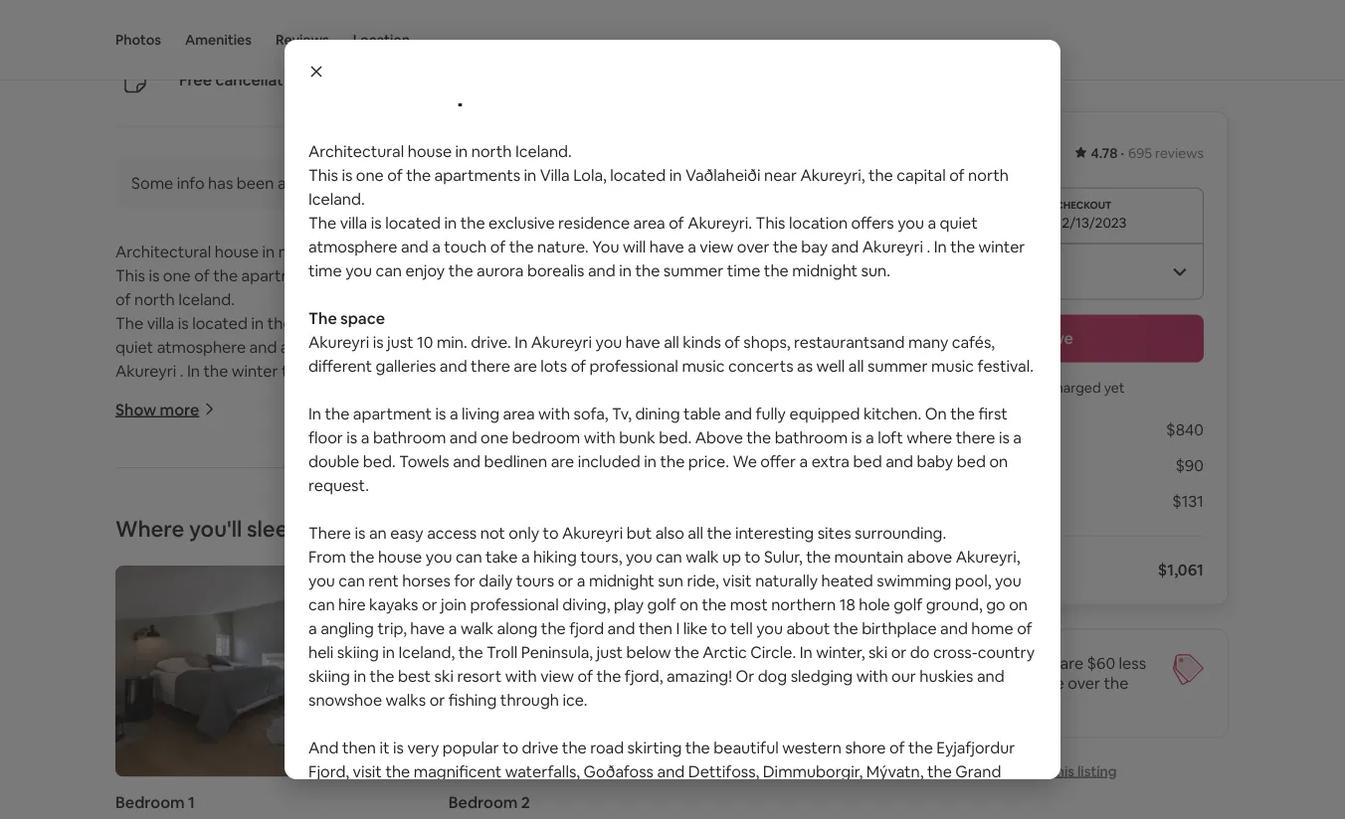 Task type: locate. For each thing, give the bounding box(es) containing it.
1 horizontal spatial troll
[[646, 791, 677, 811]]

along for there is an easy access not only to akureyri but also all the interesting sites surrounding. from the house you can take a hiking tours, you can walk up to sulur, the mountain above akureyri, you can rent horses for daily tours or a midnight sun ride, visit naturally heated swimming pool, you can hire kayaks or join professional diving, play golf on the most northern 18 hole golf ground, go on a angling trip, have a walk along the fjord and then i like to tell you about the birthplace and home of heli skiing in iceland, the troll peninsula, just below the arctic circle. in winter, ski or do cross-country skiing in the best ski r
[[564, 767, 605, 787]]

akureyri, inside there is an easy access not only to akureyri but also all the interesting sites surrounding. from the house you can take a hiking tours, you can walk up to sulur, the mountain above akureyri, you can rent horses for daily tours or a midnight sun ride, visit naturally heated swimming pool, you can hire kayaks or join professional diving, play golf on the most northern 18 hole golf ground, go on a angling trip, have a walk along the fjord and then i like to tell you about the birthplace and home of heli skiing in iceland, the troll peninsula, just below the arctic circle. in winter, ski or do cross-country skiing in the best ski resort with view of the fjord, amazing! or dog sledging with our huskies and snowshoe walks or fishing through ice.
[[956, 547, 1020, 567]]

atmosphere inside architectural house in north iceland. this is one of the apartments in villa lola, located in vaðlaheiði near akureyri, the capital of north iceland. the villa is located in the exclusive residence area of akureyri. this location offers you a quiet atmosphere and a touch of the nature. you will have a view over the bay and akureyri . in the winter time you can enjoy the aurora borealis and in the summer time the midnight sun.
[[308, 236, 397, 257]]

0 vertical spatial apartments
[[434, 165, 520, 185]]

surrounding. inside there is an easy access not only to akureyri but also all the interesting sites surrounding. from the house you can take a hiking tours, you can walk up to sulur, the mountain above akureyri, you can rent horses for daily tours or a midnight sun ride, visit naturally heated swimming pool, you can hire kayaks or join professional diving, play golf on the most northern 18 hole golf ground, go on a angling trip, have a walk along the fjord and then i like to tell you about the birthplace and home of heli skiing in iceland, the troll peninsula, just below the arctic circle. in winter, ski or do cross-country skiing in the best ski r
[[662, 672, 753, 692]]

mountain inside there is an easy access not only to akureyri but also all the interesting sites surrounding. from the house you can take a hiking tours, you can walk up to sulur, the mountain above akureyri, you can rent horses for daily tours or a midnight sun ride, visit naturally heated swimming pool, you can hire kayaks or join professional diving, play golf on the most northern 18 hole golf ground, go on a angling trip, have a walk along the fjord and then i like to tell you about the birthplace and home of heli skiing in iceland, the troll peninsula, just below the arctic circle. in winter, ski or do cross-country skiing in the best ski resort with view of the fjord, amazing! or dog sledging with our huskies and snowshoe walks or fishing through ice.
[[834, 547, 904, 567]]

ride, for there is an easy access not only to akureyri but also all the interesting sites surrounding. from the house you can take a hiking tours, you can walk up to sulur, the mountain above akureyri, you can rent horses for daily tours or a midnight sun ride, visit naturally heated swimming pool, you can hire kayaks or join professional diving, play golf on the most northern 18 hole golf ground, go on a angling trip, have a walk along the fjord and then i like to tell you about the birthplace and home of heli skiing in iceland, the troll peninsula, just below the arctic circle. in winter, ski or do cross-country skiing in the best ski r
[[562, 719, 594, 740]]

winter, up sledging
[[816, 642, 865, 663]]

hire up snowshoe
[[338, 594, 366, 615]]

0 vertical spatial extra
[[812, 451, 850, 472]]

sun up fjord,
[[658, 571, 683, 591]]

0 vertical spatial sites
[[818, 523, 851, 543]]

different down the space
[[308, 356, 372, 376]]

1 vertical spatial northern
[[115, 767, 180, 787]]

0 vertical spatial double
[[308, 451, 359, 472]]

1 horizontal spatial up
[[722, 547, 741, 567]]

well
[[816, 356, 845, 376], [670, 480, 699, 501]]

northern for there is an easy access not only to akureyri but also all the interesting sites surrounding. from the house you can take a hiking tours, you can walk up to sulur, the mountain above akureyri, you can rent horses for daily tours or a midnight sun ride, visit naturally heated swimming pool, you can hire kayaks or join professional diving, play golf on the most northern 18 hole golf ground, go on a angling trip, have a walk along the fjord and then i like to tell you about the birthplace and home of heli skiing in iceland, the troll peninsula, just below the arctic circle. in winter, ski or do cross-country skiing in the best ski r
[[115, 767, 180, 787]]

1 vertical spatial offer
[[715, 600, 751, 620]]

bedroom 2 image
[[448, 566, 765, 777], [448, 566, 765, 777]]

0 vertical spatial not
[[480, 523, 505, 543]]

above left the taxes
[[907, 547, 952, 567]]

i for there is an easy access not only to akureyri but also all the interesting sites surrounding. from the house you can take a hiking tours, you can walk up to sulur, the mountain above akureyri, you can rent horses for daily tours or a midnight sun ride, visit naturally heated swimming pool, you can hire kayaks or join professional diving, play golf on the most northern 18 hole golf ground, go on a angling trip, have a walk along the fjord and then i like to tell you about the birthplace and home of heli skiing in iceland, the troll peninsula, just below the arctic circle. in winter, ski or do cross-country skiing in the best ski resort with view of the fjord, amazing! or dog sledging with our huskies and snowshoe walks or fishing through ice.
[[676, 618, 680, 639]]

winter, inside there is an easy access not only to akureyri but also all the interesting sites surrounding. from the house you can take a hiking tours, you can walk up to sulur, the mountain above akureyri, you can rent horses for daily tours or a midnight sun ride, visit naturally heated swimming pool, you can hire kayaks or join professional diving, play golf on the most northern 18 hole golf ground, go on a angling trip, have a walk along the fjord and then i like to tell you about the birthplace and home of heli skiing in iceland, the troll peninsula, just below the arctic circle. in winter, ski or do cross-country skiing in the best ski r
[[335, 815, 384, 820]]

0 vertical spatial lola,
[[573, 165, 607, 185]]

reserve
[[1014, 328, 1073, 349]]

1 horizontal spatial quiet
[[940, 212, 978, 233]]

circle. inside there is an easy access not only to akureyri but also all the interesting sites surrounding. from the house you can take a hiking tours, you can walk up to sulur, the mountain above akureyri, you can rent horses for daily tours or a midnight sun ride, visit naturally heated swimming pool, you can hire kayaks or join professional diving, play golf on the most northern 18 hole golf ground, go on a angling trip, have a walk along the fjord and then i like to tell you about the birthplace and home of heli skiing in iceland, the troll peninsula, just below the arctic circle. in winter, ski or do cross-country skiing in the best ski r
[[269, 815, 315, 820]]

ride, up amazing!
[[687, 571, 719, 591]]

or
[[736, 666, 754, 687]]

then
[[639, 618, 673, 639], [342, 738, 376, 758], [706, 767, 739, 787]]

above inside there is an easy access not only to akureyri but also all the interesting sites surrounding. from the house you can take a hiking tours, you can walk up to sulur, the mountain above akureyri, you can rent horses for daily tours or a midnight sun ride, visit naturally heated swimming pool, you can hire kayaks or join professional diving, play golf on the most northern 18 hole golf ground, go on a angling trip, have a walk along the fjord and then i like to tell you about the birthplace and home of heli skiing in iceland, the troll peninsula, just below the arctic circle. in winter, ski or do cross-country skiing in the best ski resort with view of the fjord, amazing! or dog sledging with our huskies and snowshoe walks or fishing through ice.
[[907, 547, 952, 567]]

5
[[933, 420, 942, 440]]

an inside there is an easy access not only to akureyri but also all the interesting sites surrounding. from the house you can take a hiking tours, you can walk up to sulur, the mountain above akureyri, you can rent horses for daily tours or a midnight sun ride, visit naturally heated swimming pool, you can hire kayaks or join professional diving, play golf on the most northern 18 hole golf ground, go on a angling trip, have a walk along the fjord and then i like to tell you about the birthplace and home of heli skiing in iceland, the troll peninsula, just below the arctic circle. in winter, ski or do cross-country skiing in the best ski resort with view of the fjord, amazing! or dog sledging with our huskies and snowshoe walks or fishing through ice.
[[369, 523, 387, 543]]

like up amazing!
[[683, 618, 708, 639]]

0 horizontal spatial birthplace
[[294, 791, 369, 811]]

there inside there is an easy access not only to akureyri but also all the interesting sites surrounding. from the house you can take a hiking tours, you can walk up to sulur, the mountain above akureyri, you can rent horses for daily tours or a midnight sun ride, visit naturally heated swimming pool, you can hire kayaks or join professional diving, play golf on the most northern 18 hole golf ground, go on a angling trip, have a walk along the fjord and then i like to tell you about the birthplace and home of heli skiing in iceland, the troll peninsula, just below the arctic circle. in winter, ski or do cross-country skiing in the best ski resort with view of the fjord, amazing! or dog sledging with our huskies and snowshoe walks or fishing through ice.
[[308, 523, 351, 543]]

tell for there is an easy access not only to akureyri but also all the interesting sites surrounding. from the house you can take a hiking tours, you can walk up to sulur, the mountain above akureyri, you can rent horses for daily tours or a midnight sun ride, visit naturally heated swimming pool, you can hire kayaks or join professional diving, play golf on the most northern 18 hole golf ground, go on a angling trip, have a walk along the fjord and then i like to tell you about the birthplace and home of heli skiing in iceland, the troll peninsula, just below the arctic circle. in winter, ski or do cross-country skiing in the best ski r
[[163, 791, 185, 811]]

different inside about this space 'dialog'
[[308, 356, 372, 376]]

0 vertical spatial different
[[308, 356, 372, 376]]

1 horizontal spatial bay
[[801, 236, 828, 257]]

table inside about this space 'dialog'
[[684, 403, 721, 424]]

atmosphere up more
[[157, 337, 246, 358]]

mountain
[[834, 547, 904, 567], [641, 695, 711, 716]]

1 horizontal spatial tell
[[730, 618, 753, 639]]

1 horizontal spatial arctic
[[703, 642, 747, 663]]

heated for there is an easy access not only to akureyri but also all the interesting sites surrounding. from the house you can take a hiking tours, you can walk up to sulur, the mountain above akureyri, you can rent horses for daily tours or a midnight sun ride, visit naturally heated swimming pool, you can hire kayaks or join professional diving, play golf on the most northern 18 hole golf ground, go on a angling trip, have a walk along the fjord and then i like to tell you about the birthplace and home of heli skiing in iceland, the troll peninsula, just below the arctic circle. in winter, ski or do cross-country skiing in the best ski r
[[696, 719, 748, 740]]

loft left x
[[878, 427, 903, 448]]

easy inside there is an easy access not only to akureyri but also all the interesting sites surrounding. from the house you can take a hiking tours, you can walk up to sulur, the mountain above akureyri, you can rent horses for daily tours or a midnight sun ride, visit naturally heated swimming pool, you can hire kayaks or join professional diving, play golf on the most northern 18 hole golf ground, go on a angling trip, have a walk along the fjord and then i like to tell you about the birthplace and home of heli skiing in iceland, the troll peninsula, just below the arctic circle. in winter, ski or do cross-country skiing in the best ski resort with view of the fjord, amazing! or dog sledging with our huskies and snowshoe walks or fishing through ice.
[[390, 523, 424, 543]]

galleries up sleep
[[229, 480, 290, 501]]

1 vertical spatial tours,
[[387, 695, 429, 716]]

fully inside about this space 'dialog'
[[756, 403, 786, 424]]

0 vertical spatial first
[[979, 403, 1008, 424]]

trip, up walks
[[377, 618, 407, 639]]

translated.
[[380, 173, 458, 193]]

$168 x 5 nights button
[[883, 420, 991, 440]]

kinds
[[683, 332, 721, 352], [490, 457, 528, 477]]

sun for there is an easy access not only to akureyri but also all the interesting sites surrounding. from the house you can take a hiking tours, you can walk up to sulur, the mountain above akureyri, you can rent horses for daily tours or a midnight sun ride, visit naturally heated swimming pool, you can hire kayaks or join professional diving, play golf on the most northern 18 hole golf ground, go on a angling trip, have a walk along the fjord and then i like to tell you about the birthplace and home of heli skiing in iceland, the troll peninsula, just below the arctic circle. in winter, ski or do cross-country skiing in the best ski resort with view of the fjord, amazing! or dog sledging with our huskies and snowshoe walks or fishing through ice.
[[658, 571, 683, 591]]

1 vertical spatial kitchen.
[[674, 552, 732, 573]]

1 vertical spatial only
[[316, 672, 346, 692]]

most for there is an easy access not only to akureyri but also all the interesting sites surrounding. from the house you can take a hiking tours, you can walk up to sulur, the mountain above akureyri, you can rent horses for daily tours or a midnight sun ride, visit naturally heated swimming pool, you can hire kayaks or join professional diving, play golf on the most northern 18 hole golf ground, go on a angling trip, have a walk along the fjord and then i like to tell you about the birthplace and home of heli skiing in iceland, the troll peninsula, just below the arctic circle. in winter, ski or do cross-country skiing in the best ski resort with view of the fjord, amazing! or dog sledging with our huskies and snowshoe walks or fishing through ice.
[[730, 594, 768, 615]]

heli inside there is an easy access not only to akureyri but also all the interesting sites surrounding. from the house you can take a hiking tours, you can walk up to sulur, the mountain above akureyri, you can rent horses for daily tours or a midnight sun ride, visit naturally heated swimming pool, you can hire kayaks or join professional diving, play golf on the most northern 18 hole golf ground, go on a angling trip, have a walk along the fjord and then i like to tell you about the birthplace and home of heli skiing in iceland, the troll peninsula, just below the arctic circle. in winter, ski or do cross-country skiing in the best ski r
[[468, 791, 493, 811]]

hire inside there is an easy access not only to akureyri but also all the interesting sites surrounding. from the house you can take a hiking tours, you can walk up to sulur, the mountain above akureyri, you can rent horses for daily tours or a midnight sun ride, visit naturally heated swimming pool, you can hire kayaks or join professional diving, play golf on the most northern 18 hole golf ground, go on a angling trip, have a walk along the fjord and then i like to tell you about the birthplace and home of heli skiing in iceland, the troll peninsula, just below the arctic circle. in winter, ski or do cross-country skiing in the best ski resort with view of the fjord, amazing! or dog sledging with our huskies and snowshoe walks or fishing through ice.
[[338, 594, 366, 615]]

but inside there is an easy access not only to akureyri but also all the interesting sites surrounding. from the house you can take a hiking tours, you can walk up to sulur, the mountain above akureyri, you can rent horses for daily tours or a midnight sun ride, visit naturally heated swimming pool, you can hire kayaks or join professional diving, play golf on the most northern 18 hole golf ground, go on a angling trip, have a walk along the fjord and then i like to tell you about the birthplace and home of heli skiing in iceland, the troll peninsula, just below the arctic circle. in winter, ski or do cross-country skiing in the best ski r
[[433, 672, 459, 692]]

best inside there is an easy access not only to akureyri but also all the interesting sites surrounding. from the house you can take a hiking tours, you can walk up to sulur, the mountain above akureyri, you can rent horses for daily tours or a midnight sun ride, visit naturally heated swimming pool, you can hire kayaks or join professional diving, play golf on the most northern 18 hole golf ground, go on a angling trip, have a walk along the fjord and then i like to tell you about the birthplace and home of heli skiing in iceland, the troll peninsula, just below the arctic circle. in winter, ski or do cross-country skiing in the best ski resort with view of the fjord, amazing! or dog sledging with our huskies and snowshoe walks or fishing through ice.
[[398, 666, 431, 687]]

jökulsárgljúfur
[[387, 786, 494, 806]]

mountain down amazing!
[[641, 695, 711, 716]]

angling up snowshoe
[[321, 618, 374, 639]]

0 vertical spatial space
[[444, 76, 518, 109]]

diving, for there is an easy access not only to akureyri but also all the interesting sites surrounding. from the house you can take a hiking tours, you can walk up to sulur, the mountain above akureyri, you can rent horses for daily tours or a midnight sun ride, visit naturally heated swimming pool, you can hire kayaks or join professional diving, play golf on the most northern 18 hole golf ground, go on a angling trip, have a walk along the fjord and then i like to tell you about the birthplace and home of heli skiing in iceland, the troll peninsula, just below the arctic circle. in winter, ski or do cross-country skiing in the best ski r
[[518, 743, 565, 764]]

1 horizontal spatial shops,
[[744, 332, 791, 352]]

play inside there is an easy access not only to akureyri but also all the interesting sites surrounding. from the house you can take a hiking tours, you can walk up to sulur, the mountain above akureyri, you can rent horses for daily tours or a midnight sun ride, visit naturally heated swimming pool, you can hire kayaks or join professional diving, play golf on the most northern 18 hole golf ground, go on a angling trip, have a walk along the fjord and then i like to tell you about the birthplace and home of heli skiing in iceland, the troll peninsula, just below the arctic circle. in winter, ski or do cross-country skiing in the best ski resort with view of the fjord, amazing! or dog sledging with our huskies and snowshoe walks or fishing through ice.
[[614, 594, 644, 615]]

pool, for there is an easy access not only to akureyri but also all the interesting sites surrounding. from the house you can take a hiking tours, you can walk up to sulur, the mountain above akureyri, you can rent horses for daily tours or a midnight sun ride, visit naturally heated swimming pool, you can hire kayaks or join professional diving, play golf on the most northern 18 hole golf ground, go on a angling trip, have a walk along the fjord and then i like to tell you about the birthplace and home of heli skiing in iceland, the troll peninsula, just below the arctic circle. in winter, ski or do cross-country skiing in the best ski resort with view of the fjord, amazing! or dog sledging with our huskies and snowshoe walks or fishing through ice.
[[955, 571, 991, 591]]

1 horizontal spatial home
[[971, 618, 1014, 639]]

1 horizontal spatial visit
[[598, 719, 627, 740]]

pool, inside there is an easy access not only to akureyri but also all the interesting sites surrounding. from the house you can take a hiking tours, you can walk up to sulur, the mountain above akureyri, you can rent horses for daily tours or a midnight sun ride, visit naturally heated swimming pool, you can hire kayaks or join professional diving, play golf on the most northern 18 hole golf ground, go on a angling trip, have a walk along the fjord and then i like to tell you about the birthplace and home of heli skiing in iceland, the troll peninsula, just below the arctic circle. in winter, ski or do cross-country skiing in the best ski resort with view of the fjord, amazing! or dog sledging with our huskies and snowshoe walks or fishing through ice.
[[955, 571, 991, 591]]

.
[[927, 236, 931, 257], [180, 361, 183, 381]]

below down bedroom 1
[[145, 815, 190, 820]]

along for there is an easy access not only to akureyri but also all the interesting sites surrounding. from the house you can take a hiking tours, you can walk up to sulur, the mountain above akureyri, you can rent horses for daily tours or a midnight sun ride, visit naturally heated swimming pool, you can hire kayaks or join professional diving, play golf on the most northern 18 hole golf ground, go on a angling trip, have a walk along the fjord and then i like to tell you about the birthplace and home of heli skiing in iceland, the troll peninsula, just below the arctic circle. in winter, ski or do cross-country skiing in the best ski resort with view of the fjord, amazing! or dog sledging with our huskies and snowshoe walks or fishing through ice.
[[497, 618, 538, 639]]

home up your
[[971, 618, 1014, 639]]

kayaks for there is an easy access not only to akureyri but also all the interesting sites surrounding. from the house you can take a hiking tours, you can walk up to sulur, the mountain above akureyri, you can rent horses for daily tours or a midnight sun ride, visit naturally heated swimming pool, you can hire kayaks or join professional diving, play golf on the most northern 18 hole golf ground, go on a angling trip, have a walk along the fjord and then i like to tell you about the birthplace and home of heli skiing in iceland, the troll peninsula, just below the arctic circle. in winter, ski or do cross-country skiing in the best ski r
[[324, 743, 374, 764]]

. inside about this space 'dialog'
[[927, 236, 931, 257]]

1 horizontal spatial go
[[986, 594, 1006, 615]]

0 horizontal spatial go
[[330, 767, 350, 787]]

1 vertical spatial aurora
[[450, 361, 497, 381]]

join right it
[[396, 743, 422, 764]]

1 vertical spatial in the apartment is a living area with sofa, tv, dining table and  fully equipped kitchen. on the first floor is a bathroom and one bedroom with bunk bed. above the bathroom is  a loft where there is a double bed. towels and bedlinen are included in the price. we offer a extra bed and baby bed on request.
[[115, 552, 766, 644]]

ground, down and
[[270, 767, 327, 787]]

daily for there is an easy access not only to akureyri but also all the interesting sites surrounding. from the house you can take a hiking tours, you can walk up to sulur, the mountain above akureyri, you can rent horses for daily tours or a midnight sun ride, visit naturally heated swimming pool, you can hire kayaks or join professional diving, play golf on the most northern 18 hole golf ground, go on a angling trip, have a walk along the fjord and then i like to tell you about the birthplace and home of heli skiing in iceland, the troll peninsula, just below the arctic circle. in winter, ski or do cross-country skiing in the best ski r
[[354, 719, 388, 740]]

naturally
[[755, 571, 818, 591], [630, 719, 693, 740]]

0 horizontal spatial heated
[[696, 719, 748, 740]]

sites for there is an easy access not only to akureyri but also all the interesting sites surrounding. from the house you can take a hiking tours, you can walk up to sulur, the mountain above akureyri, you can rent horses for daily tours or a midnight sun ride, visit naturally heated swimming pool, you can hire kayaks or join professional diving, play golf on the most northern 18 hole golf ground, go on a angling trip, have a walk along the fjord and then i like to tell you about the birthplace and home of heli skiing in iceland, the troll peninsula, just below the arctic circle. in winter, ski or do cross-country skiing in the best ski resort with view of the fjord, amazing! or dog sledging with our huskies and snowshoe walks or fishing through ice.
[[818, 523, 851, 543]]

heated left total
[[821, 571, 873, 591]]

arctic for there is an easy access not only to akureyri but also all the interesting sites surrounding. from the house you can take a hiking tours, you can walk up to sulur, the mountain above akureyri, you can rent horses for daily tours or a midnight sun ride, visit naturally heated swimming pool, you can hire kayaks or join professional diving, play golf on the most northern 18 hole golf ground, go on a angling trip, have a walk along the fjord and then i like to tell you about the birthplace and home of heli skiing in iceland, the troll peninsula, just below the arctic circle. in winter, ski or do cross-country skiing in the best ski r
[[222, 815, 266, 820]]

iceland, up walks
[[398, 642, 455, 663]]

north
[[471, 141, 512, 161], [968, 165, 1009, 185], [278, 242, 319, 262], [134, 289, 175, 310]]

rent for there is an easy access not only to akureyri but also all the interesting sites surrounding. from the house you can take a hiking tours, you can walk up to sulur, the mountain above akureyri, you can rent horses for daily tours or a midnight sun ride, visit naturally heated swimming pool, you can hire kayaks or join professional diving, play golf on the most northern 18 hole golf ground, go on a angling trip, have a walk along the fjord and then i like to tell you about the birthplace and home of heli skiing in iceland, the troll peninsula, just below the arctic circle. in winter, ski or do cross-country skiing in the best ski resort with view of the fjord, amazing! or dog sledging with our huskies and snowshoe walks or fishing through ice.
[[368, 571, 399, 591]]

0 vertical spatial we
[[733, 451, 757, 472]]

on
[[989, 451, 1008, 472], [680, 594, 698, 615], [1009, 594, 1028, 615], [293, 624, 312, 644], [635, 743, 654, 764], [353, 767, 372, 787]]

trip, for there is an easy access not only to akureyri but also all the interesting sites surrounding. from the house you can take a hiking tours, you can walk up to sulur, the mountain above akureyri, you can rent horses for daily tours or a midnight sun ride, visit naturally heated swimming pool, you can hire kayaks or join professional diving, play golf on the most northern 18 hole golf ground, go on a angling trip, have a walk along the fjord and then i like to tell you about the birthplace and home of heli skiing in iceland, the troll peninsula, just below the arctic circle. in winter, ski or do cross-country skiing in the best ski r
[[444, 767, 474, 787]]

swimming for there is an easy access not only to akureyri but also all the interesting sites surrounding. from the house you can take a hiking tours, you can walk up to sulur, the mountain above akureyri, you can rent horses for daily tours or a midnight sun ride, visit naturally heated swimming pool, you can hire kayaks or join professional diving, play golf on the most northern 18 hole golf ground, go on a angling trip, have a walk along the fjord and then i like to tell you about the birthplace and home of heli skiing in iceland, the troll peninsula, just below the arctic circle. in winter, ski or do cross-country skiing in the best ski r
[[115, 743, 190, 764]]

join for there is an easy access not only to akureyri but also all the interesting sites surrounding. from the house you can take a hiking tours, you can walk up to sulur, the mountain above akureyri, you can rent horses for daily tours or a midnight sun ride, visit naturally heated swimming pool, you can hire kayaks or join professional diving, play golf on the most northern 18 hole golf ground, go on a angling trip, have a walk along the fjord and then i like to tell you about the birthplace and home of heli skiing in iceland, the troll peninsula, just below the arctic circle. in winter, ski or do cross-country skiing in the best ski resort with view of the fjord, amazing! or dog sledging with our huskies and snowshoe walks or fishing through ice.
[[441, 594, 467, 615]]

fjord for there is an easy access not only to akureyri but also all the interesting sites surrounding. from the house you can take a hiking tours, you can walk up to sulur, the mountain above akureyri, you can rent horses for daily tours or a midnight sun ride, visit naturally heated swimming pool, you can hire kayaks or join professional diving, play golf on the most northern 18 hole golf ground, go on a angling trip, have a walk along the fjord and then i like to tell you about the birthplace and home of heli skiing in iceland, the troll peninsula, just below the arctic circle. in winter, ski or do cross-country skiing in the best ski r
[[636, 767, 671, 787]]

0 vertical spatial concerts
[[728, 356, 794, 376]]

0 vertical spatial tell
[[730, 618, 753, 639]]

tours, for there is an easy access not only to akureyri but also all the interesting sites surrounding. from the house you can take a hiking tours, you can walk up to sulur, the mountain above akureyri, you can rent horses for daily tours or a midnight sun ride, visit naturally heated swimming pool, you can hire kayaks or join professional diving, play golf on the most northern 18 hole golf ground, go on a angling trip, have a walk along the fjord and then i like to tell you about the birthplace and home of heli skiing in iceland, the troll peninsula, just below the arctic circle. in winter, ski or do cross-country skiing in the best ski resort with view of the fjord, amazing! or dog sledging with our huskies and snowshoe walks or fishing through ice.
[[580, 547, 622, 567]]

tours for there is an easy access not only to akureyri but also all the interesting sites surrounding. from the house you can take a hiking tours, you can walk up to sulur, the mountain above akureyri, you can rent horses for daily tours or a midnight sun ride, visit naturally heated swimming pool, you can hire kayaks or join professional diving, play golf on the most northern 18 hole golf ground, go on a angling trip, have a walk along the fjord and then i like to tell you about the birthplace and home of heli skiing in iceland, the troll peninsula, just below the arctic circle. in winter, ski or do cross-country skiing in the best ski resort with view of the fjord, amazing! or dog sledging with our huskies and snowshoe walks or fishing through ice.
[[516, 571, 554, 591]]

take for there is an easy access not only to akureyri but also all the interesting sites surrounding. from the house you can take a hiking tours, you can walk up to sulur, the mountain above akureyri, you can rent horses for daily tours or a midnight sun ride, visit naturally heated swimming pool, you can hire kayaks or join professional diving, play golf on the most northern 18 hole golf ground, go on a angling trip, have a walk along the fjord and then i like to tell you about the birthplace and home of heli skiing in iceland, the troll peninsula, just below the arctic circle. in winter, ski or do cross-country skiing in the best ski r
[[293, 695, 325, 716]]

swimming inside there is an easy access not only to akureyri but also all the interesting sites surrounding. from the house you can take a hiking tours, you can walk up to sulur, the mountain above akureyri, you can rent horses for daily tours or a midnight sun ride, visit naturally heated swimming pool, you can hire kayaks or join professional diving, play golf on the most northern 18 hole golf ground, go on a angling trip, have a walk along the fjord and then i like to tell you about the birthplace and home of heli skiing in iceland, the troll peninsula, just below the arctic circle. in winter, ski or do cross-country skiing in the best ski r
[[115, 743, 190, 764]]

also inside and then it is very popular to drive the road skirting the beautiful western shore of the eyjafjordur fjord, visit the magnificent waterfalls, goðafoss and dettifoss, dimmuborgir, mývatn, the grand canyon of jökulsárgljúfur and whale watching in húsavík. it is also possible to take an organised day trip from akureyri to the island of grimsey, which straddles the arctic circle.
[[754, 786, 783, 806]]

winter, inside there is an easy access not only to akureyri but also all the interesting sites surrounding. from the house you can take a hiking tours, you can walk up to sulur, the mountain above akureyri, you can rent horses for daily tours or a midnight sun ride, visit naturally heated swimming pool, you can hire kayaks or join professional diving, play golf on the most northern 18 hole golf ground, go on a angling trip, have a walk along the fjord and then i like to tell you about the birthplace and home of heli skiing in iceland, the troll peninsula, just below the arctic circle. in winter, ski or do cross-country skiing in the best ski resort with view of the fjord, amazing! or dog sledging with our huskies and snowshoe walks or fishing through ice.
[[816, 642, 865, 663]]

horses for there is an easy access not only to akureyri but also all the interesting sites surrounding. from the house you can take a hiking tours, you can walk up to sulur, the mountain above akureyri, you can rent horses for daily tours or a midnight sun ride, visit naturally heated swimming pool, you can hire kayaks or join professional diving, play golf on the most northern 18 hole golf ground, go on a angling trip, have a walk along the fjord and then i like to tell you about the birthplace and home of heli skiing in iceland, the troll peninsula, just below the arctic circle. in winter, ski or do cross-country skiing in the best ski r
[[277, 719, 326, 740]]

rent inside there is an easy access not only to akureyri but also all the interesting sites surrounding. from the house you can take a hiking tours, you can walk up to sulur, the mountain above akureyri, you can rent horses for daily tours or a midnight sun ride, visit naturally heated swimming pool, you can hire kayaks or join professional diving, play golf on the most northern 18 hole golf ground, go on a angling trip, have a walk along the fjord and then i like to tell you about the birthplace and home of heli skiing in iceland, the troll peninsula, just below the arctic circle. in winter, ski or do cross-country skiing in the best ski r
[[244, 719, 274, 740]]

like
[[683, 618, 708, 639], [115, 791, 140, 811]]

0 vertical spatial mountain
[[834, 547, 904, 567]]

cleaning fee button
[[883, 456, 975, 476]]

sofa,
[[574, 403, 608, 424], [381, 552, 415, 573]]

4.78 · 695 reviews
[[1091, 144, 1204, 162]]

not inside there is an easy access not only to akureyri but also all the interesting sites surrounding. from the house you can take a hiking tours, you can walk up to sulur, the mountain above akureyri, you can rent horses for daily tours or a midnight sun ride, visit naturally heated swimming pool, you can hire kayaks or join professional diving, play golf on the most northern 18 hole golf ground, go on a angling trip, have a walk along the fjord and then i like to tell you about the birthplace and home of heli skiing in iceland, the troll peninsula, just below the arctic circle. in winter, ski or do cross-country skiing in the best ski r
[[287, 672, 312, 692]]

0 vertical spatial swimming
[[877, 571, 952, 591]]

ski down húsavík.
[[683, 815, 702, 820]]

on down the taxes
[[1009, 594, 1028, 615]]

horses
[[402, 571, 451, 591], [277, 719, 326, 740]]

0 vertical spatial from
[[308, 547, 346, 567]]

do up "our"
[[910, 642, 930, 663]]

not for there is an easy access not only to akureyri but also all the interesting sites surrounding. from the house you can take a hiking tours, you can walk up to sulur, the mountain above akureyri, you can rent horses for daily tours or a midnight sun ride, visit naturally heated swimming pool, you can hire kayaks or join professional diving, play golf on the most northern 18 hole golf ground, go on a angling trip, have a walk along the fjord and then i like to tell you about the birthplace and home of heli skiing in iceland, the troll peninsula, just below the arctic circle. in winter, ski or do cross-country skiing in the best ski r
[[287, 672, 312, 692]]

join
[[441, 594, 467, 615], [396, 743, 422, 764]]

but for there is an easy access not only to akureyri but also all the interesting sites surrounding. from the house you can take a hiking tours, you can walk up to sulur, the mountain above akureyri, you can rent horses for daily tours or a midnight sun ride, visit naturally heated swimming pool, you can hire kayaks or join professional diving, play golf on the most northern 18 hole golf ground, go on a angling trip, have a walk along the fjord and then i like to tell you about the birthplace and home of heli skiing in iceland, the troll peninsula, just below the arctic circle. in winter, ski or do cross-country skiing in the best ski r
[[433, 672, 459, 692]]

festival.
[[978, 356, 1034, 376], [225, 504, 282, 525]]

akureyri
[[862, 236, 923, 257], [308, 332, 369, 352], [531, 332, 592, 352], [115, 361, 176, 381], [115, 457, 176, 477], [338, 457, 399, 477], [562, 523, 623, 543], [369, 672, 430, 692], [377, 809, 438, 820]]

borealis
[[527, 260, 585, 281], [500, 361, 558, 381]]

sun
[[658, 571, 683, 591], [533, 719, 559, 740]]

from for there is an easy access not only to akureyri but also all the interesting sites surrounding. from the house you can take a hiking tours, you can walk up to sulur, the mountain above akureyri, you can rent horses for daily tours or a midnight sun ride, visit naturally heated swimming pool, you can hire kayaks or join professional diving, play golf on the most northern 18 hole golf ground, go on a angling trip, have a walk along the fjord and then i like to tell you about the birthplace and home of heli skiing in iceland, the troll peninsula, just below the arctic circle. in winter, ski or do cross-country skiing in the best ski r
[[115, 695, 153, 716]]

sites for there is an easy access not only to akureyri but also all the interesting sites surrounding. from the house you can take a hiking tours, you can walk up to sulur, the mountain above akureyri, you can rent horses for daily tours or a midnight sun ride, visit naturally heated swimming pool, you can hire kayaks or join professional diving, play golf on the most northern 18 hole golf ground, go on a angling trip, have a walk along the fjord and then i like to tell you about the birthplace and home of heli skiing in iceland, the troll peninsula, just below the arctic circle. in winter, ski or do cross-country skiing in the best ski r
[[625, 672, 658, 692]]

the space
[[308, 308, 385, 328]]

0 horizontal spatial from
[[115, 695, 153, 716]]

1 vertical spatial shops,
[[551, 457, 598, 477]]

0 horizontal spatial daily
[[354, 719, 388, 740]]

trip, down popular
[[444, 767, 474, 787]]

0 vertical spatial akureyri.
[[688, 212, 752, 233]]

interesting inside there is an easy access not only to akureyri but also all the interesting sites surrounding. from the house you can take a hiking tours, you can walk up to sulur, the mountain above akureyri, you can rent horses for daily tours or a midnight sun ride, visit naturally heated swimming pool, you can hire kayaks or join professional diving, play golf on the most northern 18 hole golf ground, go on a angling trip, have a walk along the fjord and then i like to tell you about the birthplace and home of heli skiing in iceland, the troll peninsula, just below the arctic circle. in winter, ski or do cross-country skiing in the best ski r
[[542, 672, 621, 692]]

like inside there is an easy access not only to akureyri but also all the interesting sites surrounding. from the house you can take a hiking tours, you can walk up to sulur, the mountain above akureyri, you can rent horses for daily tours or a midnight sun ride, visit naturally heated swimming pool, you can hire kayaks or join professional diving, play golf on the most northern 18 hole golf ground, go on a angling trip, have a walk along the fjord and then i like to tell you about the birthplace and home of heli skiing in iceland, the troll peninsula, just below the arctic circle. in winter, ski or do cross-country skiing in the best ski r
[[115, 791, 140, 811]]

1 vertical spatial below
[[145, 815, 190, 820]]

take
[[486, 547, 518, 567], [293, 695, 325, 716], [869, 786, 901, 806]]

take inside there is an easy access not only to akureyri but also all the interesting sites surrounding. from the house you can take a hiking tours, you can walk up to sulur, the mountain above akureyri, you can rent horses for daily tours or a midnight sun ride, visit naturally heated swimming pool, you can hire kayaks or join professional diving, play golf on the most northern 18 hole golf ground, go on a angling trip, have a walk along the fjord and then i like to tell you about the birthplace and home of heli skiing in iceland, the troll peninsula, just below the arctic circle. in winter, ski or do cross-country skiing in the best ski resort with view of the fjord, amazing! or dog sledging with our huskies and snowshoe walks or fishing through ice.
[[486, 547, 518, 567]]

in
[[934, 236, 947, 257], [515, 332, 528, 352], [187, 361, 200, 381], [308, 403, 321, 424], [322, 457, 335, 477], [115, 552, 128, 573], [800, 642, 813, 663], [319, 815, 331, 820]]

0 horizontal spatial pool,
[[194, 743, 230, 764]]

show left original
[[462, 173, 503, 193]]

most up or
[[730, 594, 768, 615]]

also inside there is an easy access not only to akureyri but also all the interesting sites surrounding. from the house you can take a hiking tours, you can walk up to sulur, the mountain above akureyri, you can rent horses for daily tours or a midnight sun ride, visit naturally heated swimming pool, you can hire kayaks or join professional diving, play golf on the most northern 18 hole golf ground, go on a angling trip, have a walk along the fjord and then i like to tell you about the birthplace and home of heli skiing in iceland, the troll peninsula, just below the arctic circle. in winter, ski or do cross-country skiing in the best ski r
[[462, 672, 491, 692]]

aurora
[[477, 260, 524, 281], [450, 361, 497, 381]]

there is an easy access not only to akureyri but also all the interesting sites surrounding. from the house you can take a hiking tours, you can walk up to sulur, the mountain above akureyri, you can rent horses for daily tours or a midnight sun ride, visit naturally heated swimming pool, you can hire kayaks or join professional diving, play golf on the most northern 18 hole golf ground, go on a angling trip, have a walk along the fjord and then i like to tell you about the birthplace and home of heli skiing in iceland, the troll peninsula, just below the arctic circle. in winter, ski or do cross-country skiing in the best ski resort with view of the fjord, amazing! or dog sledging with our huskies and snowshoe walks or fishing through ice.
[[308, 523, 1035, 710]]

0 horizontal spatial fjord
[[569, 618, 604, 639]]

most for there is an easy access not only to akureyri but also all the interesting sites surrounding. from the house you can take a hiking tours, you can walk up to sulur, the mountain above akureyri, you can rent horses for daily tours or a midnight sun ride, visit naturally heated swimming pool, you can hire kayaks or join professional diving, play golf on the most northern 18 hole golf ground, go on a angling trip, have a walk along the fjord and then i like to tell you about the birthplace and home of heli skiing in iceland, the troll peninsula, just below the arctic circle. in winter, ski or do cross-country skiing in the best ski r
[[685, 743, 723, 764]]

kayaks
[[369, 594, 418, 615], [324, 743, 374, 764]]

trip, for there is an easy access not only to akureyri but also all the interesting sites surrounding. from the house you can take a hiking tours, you can walk up to sulur, the mountain above akureyri, you can rent horses for daily tours or a midnight sun ride, visit naturally heated swimming pool, you can hire kayaks or join professional diving, play golf on the most northern 18 hole golf ground, go on a angling trip, have a walk along the fjord and then i like to tell you about the birthplace and home of heli skiing in iceland, the troll peninsula, just below the arctic circle. in winter, ski or do cross-country skiing in the best ski resort with view of the fjord, amazing! or dog sledging with our huskies and snowshoe walks or fishing through ice.
[[377, 618, 407, 639]]

circle. down canyon
[[269, 815, 315, 820]]

below for there is an easy access not only to akureyri but also all the interesting sites surrounding. from the house you can take a hiking tours, you can walk up to sulur, the mountain above akureyri, you can rent horses for daily tours or a midnight sun ride, visit naturally heated swimming pool, you can hire kayaks or join professional diving, play golf on the most northern 18 hole golf ground, go on a angling trip, have a walk along the fjord and then i like to tell you about the birthplace and home of heli skiing in iceland, the troll peninsula, just below the arctic circle. in winter, ski or do cross-country skiing in the best ski resort with view of the fjord, amazing! or dog sledging with our huskies and snowshoe walks or fishing through ice.
[[626, 642, 671, 663]]

hiking for there is an easy access not only to akureyri but also all the interesting sites surrounding. from the house you can take a hiking tours, you can walk up to sulur, the mountain above akureyri, you can rent horses for daily tours or a midnight sun ride, visit naturally heated swimming pool, you can hire kayaks or join professional diving, play golf on the most northern 18 hole golf ground, go on a angling trip, have a walk along the fjord and then i like to tell you about the birthplace and home of heli skiing in iceland, the troll peninsula, just below the arctic circle. in winter, ski or do cross-country skiing in the best ski resort with view of the fjord, amazing! or dog sledging with our huskies and snowshoe walks or fishing through ice.
[[533, 547, 577, 567]]

along inside there is an easy access not only to akureyri but also all the interesting sites surrounding. from the house you can take a hiking tours, you can walk up to sulur, the mountain above akureyri, you can rent horses for daily tours or a midnight sun ride, visit naturally heated swimming pool, you can hire kayaks or join professional diving, play golf on the most northern 18 hole golf ground, go on a angling trip, have a walk along the fjord and then i like to tell you about the birthplace and home of heli skiing in iceland, the troll peninsula, just below the arctic circle. in winter, ski or do cross-country skiing in the best ski r
[[564, 767, 605, 787]]

pool, up 1
[[194, 743, 230, 764]]

iceland.
[[515, 141, 572, 161], [308, 189, 365, 209], [322, 242, 379, 262], [178, 289, 235, 310]]

cleaning fee
[[883, 456, 975, 476]]

0 vertical spatial surrounding.
[[855, 523, 946, 543]]

ground, for there is an easy access not only to akureyri but also all the interesting sites surrounding. from the house you can take a hiking tours, you can walk up to sulur, the mountain above akureyri, you can rent horses for daily tours or a midnight sun ride, visit naturally heated swimming pool, you can hire kayaks or join professional diving, play golf on the most northern 18 hole golf ground, go on a angling trip, have a walk along the fjord and then i like to tell you about the birthplace and home of heli skiing in iceland, the troll peninsula, just below the arctic circle. in winter, ski or do cross-country skiing in the best ski r
[[270, 767, 327, 787]]

angling for there is an easy access not only to akureyri but also all the interesting sites surrounding. from the house you can take a hiking tours, you can walk up to sulur, the mountain above akureyri, you can rent horses for daily tours or a midnight sun ride, visit naturally heated swimming pool, you can hire kayaks or join professional diving, play golf on the most northern 18 hole golf ground, go on a angling trip, have a walk along the fjord and then i like to tell you about the birthplace and home of heli skiing in iceland, the troll peninsula, just below the arctic circle. in winter, ski or do cross-country skiing in the best ski r
[[387, 767, 441, 787]]

0 horizontal spatial heli
[[308, 642, 334, 663]]

fishing
[[448, 690, 497, 710]]

above inside about this space 'dialog'
[[695, 427, 743, 448]]

naturally for there is an easy access not only to akureyri but also all the interesting sites surrounding. from the house you can take a hiking tours, you can walk up to sulur, the mountain above akureyri, you can rent horses for daily tours or a midnight sun ride, visit naturally heated swimming pool, you can hire kayaks or join professional diving, play golf on the most northern 18 hole golf ground, go on a angling trip, have a walk along the fjord and then i like to tell you about the birthplace and home of heli skiing in iceland, the troll peninsula, just below the arctic circle. in winter, ski or do cross-country skiing in the best ski r
[[630, 719, 693, 740]]

bedroom 1 image
[[115, 566, 432, 777], [115, 566, 432, 777]]

circle. down possible
[[814, 809, 860, 820]]

bedroom inside button
[[115, 793, 185, 813]]

surrounding.
[[855, 523, 946, 543], [662, 672, 753, 692]]

first down the where
[[144, 576, 173, 596]]

1 horizontal spatial ride,
[[687, 571, 719, 591]]

first
[[979, 403, 1008, 424], [144, 576, 173, 596]]

1 bedroom from the left
[[115, 793, 185, 813]]

apartments
[[434, 165, 520, 185], [241, 266, 327, 286]]

trip, inside there is an easy access not only to akureyri but also all the interesting sites surrounding. from the house you can take a hiking tours, you can walk up to sulur, the mountain above akureyri, you can rent horses for daily tours or a midnight sun ride, visit naturally heated swimming pool, you can hire kayaks or join professional diving, play golf on the most northern 18 hole golf ground, go on a angling trip, have a walk along the fjord and then i like to tell you about the birthplace and home of heli skiing in iceland, the troll peninsula, just below the arctic circle. in winter, ski or do cross-country skiing in the best ski r
[[444, 767, 474, 787]]

lola, up the space
[[380, 266, 414, 286]]

interesting
[[735, 523, 814, 543], [542, 672, 621, 692]]

tv,
[[612, 403, 632, 424], [419, 552, 439, 573]]

tell left 1
[[163, 791, 185, 811]]

ground, down total before taxes
[[926, 594, 983, 615]]

visit inside there is an easy access not only to akureyri but also all the interesting sites surrounding. from the house you can take a hiking tours, you can walk up to sulur, the mountain above akureyri, you can rent horses for daily tours or a midnight sun ride, visit naturally heated swimming pool, you can hire kayaks or join professional diving, play golf on the most northern 18 hole golf ground, go on a angling trip, have a walk along the fjord and then i like to tell you about the birthplace and home of heli skiing in iceland, the troll peninsula, just below the arctic circle. in winter, ski or do cross-country skiing in the best ski r
[[598, 719, 627, 740]]

0 vertical spatial apartment
[[353, 403, 432, 424]]

go down the taxes
[[986, 594, 1006, 615]]

min. inside about this space 'dialog'
[[437, 332, 467, 352]]

access for there is an easy access not only to akureyri but also all the interesting sites surrounding. from the house you can take a hiking tours, you can walk up to sulur, the mountain above akureyri, you can rent horses for daily tours or a midnight sun ride, visit naturally heated swimming pool, you can hire kayaks or join professional diving, play golf on the most northern 18 hole golf ground, go on a angling trip, have a walk along the fjord and then i like to tell you about the birthplace and home of heli skiing in iceland, the troll peninsula, just below the arctic circle. in winter, ski or do cross-country skiing in the best ski resort with view of the fjord, amazing! or dog sledging with our huskies and snowshoe walks or fishing through ice.
[[427, 523, 477, 543]]

arctic down possible
[[766, 809, 811, 820]]

0 vertical spatial but
[[627, 523, 652, 543]]

cafés, up the where
[[115, 480, 158, 501]]

arctic
[[703, 642, 747, 663], [766, 809, 811, 820], [222, 815, 266, 820]]

cleaning
[[883, 456, 947, 476]]

location
[[374, 27, 426, 45], [789, 212, 848, 233], [596, 313, 655, 334]]

circle. inside there is an easy access not only to akureyri but also all the interesting sites surrounding. from the house you can take a hiking tours, you can walk up to sulur, the mountain above akureyri, you can rent horses for daily tours or a midnight sun ride, visit naturally heated swimming pool, you can hire kayaks or join professional diving, play golf on the most northern 18 hole golf ground, go on a angling trip, have a walk along the fjord and then i like to tell you about the birthplace and home of heli skiing in iceland, the troll peninsula, just below the arctic circle. in winter, ski or do cross-country skiing in the best ski resort with view of the fjord, amazing! or dog sledging with our huskies and snowshoe walks or fishing through ice.
[[750, 642, 796, 663]]

1 vertical spatial heated
[[696, 719, 748, 740]]

golf down total
[[894, 594, 923, 615]]

have inside there is an easy access not only to akureyri but also all the interesting sites surrounding. from the house you can take a hiking tours, you can walk up to sulur, the mountain above akureyri, you can rent horses for daily tours or a midnight sun ride, visit naturally heated swimming pool, you can hire kayaks or join professional diving, play golf on the most northern 18 hole golf ground, go on a angling trip, have a walk along the fjord and then i like to tell you about the birthplace and home of heli skiing in iceland, the troll peninsula, just below the arctic circle. in winter, ski or do cross-country skiing in the best ski r
[[477, 767, 512, 787]]

about for there is an easy access not only to akureyri but also all the interesting sites surrounding. from the house you can take a hiking tours, you can walk up to sulur, the mountain above akureyri, you can rent horses for daily tours or a midnight sun ride, visit naturally heated swimming pool, you can hire kayaks or join professional diving, play golf on the most northern 18 hole golf ground, go on a angling trip, have a walk along the fjord and then i like to tell you about the birthplace and home of heli skiing in iceland, the troll peninsula, just below the arctic circle. in winter, ski or do cross-country skiing in the best ski r
[[219, 791, 262, 811]]

will
[[623, 236, 646, 257], [471, 337, 494, 358]]

daily up resort
[[479, 571, 513, 591]]

0 vertical spatial where
[[907, 427, 952, 448]]

lola, right original
[[573, 165, 607, 185]]

ride,
[[687, 571, 719, 591], [562, 719, 594, 740]]

then up fjord,
[[639, 618, 673, 639]]

heated up dettifoss,
[[696, 719, 748, 740]]

0 vertical spatial touch
[[444, 236, 487, 257]]

0 horizontal spatial fully
[[566, 552, 596, 573]]

1 vertical spatial sofa,
[[381, 552, 415, 573]]

0 vertical spatial winter,
[[816, 642, 865, 663]]

tell for there is an easy access not only to akureyri but also all the interesting sites surrounding. from the house you can take a hiking tours, you can walk up to sulur, the mountain above akureyri, you can rent horses for daily tours or a midnight sun ride, visit naturally heated swimming pool, you can hire kayaks or join professional diving, play golf on the most northern 18 hole golf ground, go on a angling trip, have a walk along the fjord and then i like to tell you about the birthplace and home of heli skiing in iceland, the troll peninsula, just below the arctic circle. in winter, ski or do cross-country skiing in the best ski resort with view of the fjord, amazing! or dog sledging with our huskies and snowshoe walks or fishing through ice.
[[730, 618, 753, 639]]

then down beautiful
[[706, 767, 739, 787]]

northern up sledging
[[771, 594, 836, 615]]

sun down through
[[533, 719, 559, 740]]

house inside there is an easy access not only to akureyri but also all the interesting sites surrounding. from the house you can take a hiking tours, you can walk up to sulur, the mountain above akureyri, you can rent horses for daily tours or a midnight sun ride, visit naturally heated swimming pool, you can hire kayaks or join professional diving, play golf on the most northern 18 hole golf ground, go on a angling trip, have a walk along the fjord and then i like to tell you about the birthplace and home of heli skiing in iceland, the troll peninsula, just below the arctic circle. in winter, ski or do cross-country skiing in the best ski resort with view of the fjord, amazing! or dog sledging with our huskies and snowshoe walks or fishing through ice.
[[378, 547, 422, 567]]

cross- for there is an easy access not only to akureyri but also all the interesting sites surrounding. from the house you can take a hiking tours, you can walk up to sulur, the mountain above akureyri, you can rent horses for daily tours or a midnight sun ride, visit naturally heated swimming pool, you can hire kayaks or join professional diving, play golf on the most northern 18 hole golf ground, go on a angling trip, have a walk along the fjord and then i like to tell you about the birthplace and home of heli skiing in iceland, the troll peninsula, just below the arctic circle. in winter, ski or do cross-country skiing in the best ski resort with view of the fjord, amazing! or dog sledging with our huskies and snowshoe walks or fishing through ice.
[[933, 642, 978, 663]]

iceland, inside there is an easy access not only to akureyri but also all the interesting sites surrounding. from the house you can take a hiking tours, you can walk up to sulur, the mountain above akureyri, you can rent horses for daily tours or a midnight sun ride, visit naturally heated swimming pool, you can hire kayaks or join professional diving, play golf on the most northern 18 hole golf ground, go on a angling trip, have a walk along the fjord and then i like to tell you about the birthplace and home of heli skiing in iceland, the troll peninsula, just below the arctic circle. in winter, ski or do cross-country skiing in the best ski resort with view of the fjord, amazing! or dog sledging with our huskies and snowshoe walks or fishing through ice.
[[398, 642, 455, 663]]

below up fjord,
[[626, 642, 671, 663]]

from for there is an easy access not only to akureyri but also all the interesting sites surrounding. from the house you can take a hiking tours, you can walk up to sulur, the mountain above akureyri, you can rent horses for daily tours or a midnight sun ride, visit naturally heated swimming pool, you can hire kayaks or join professional diving, play golf on the most northern 18 hole golf ground, go on a angling trip, have a walk along the fjord and then i like to tell you about the birthplace and home of heli skiing in iceland, the troll peninsula, just below the arctic circle. in winter, ski or do cross-country skiing in the best ski resort with view of the fjord, amazing! or dog sledging with our huskies and snowshoe walks or fishing through ice.
[[308, 547, 346, 567]]

go for there is an easy access not only to akureyri but also all the interesting sites surrounding. from the house you can take a hiking tours, you can walk up to sulur, the mountain above akureyri, you can rent horses for daily tours or a midnight sun ride, visit naturally heated swimming pool, you can hire kayaks or join professional diving, play golf on the most northern 18 hole golf ground, go on a angling trip, have a walk along the fjord and then i like to tell you about the birthplace and home of heli skiing in iceland, the troll peninsula, just below the arctic circle. in winter, ski or do cross-country skiing in the best ski resort with view of the fjord, amazing! or dog sledging with our huskies and snowshoe walks or fishing through ice.
[[986, 594, 1006, 615]]

1 horizontal spatial i
[[743, 767, 747, 787]]

all inside there is an easy access not only to akureyri but also all the interesting sites surrounding. from the house you can take a hiking tours, you can walk up to sulur, the mountain above akureyri, you can rent horses for daily tours or a midnight sun ride, visit naturally heated swimming pool, you can hire kayaks or join professional diving, play golf on the most northern 18 hole golf ground, go on a angling trip, have a walk along the fjord and then i like to tell you about the birthplace and home of heli skiing in iceland, the troll peninsula, just below the arctic circle. in winter, ski or do cross-country skiing in the best ski resort with view of the fjord, amazing! or dog sledging with our huskies and snowshoe walks or fishing through ice.
[[688, 523, 703, 543]]

0 vertical spatial restaurantsand
[[794, 332, 905, 352]]

0 vertical spatial show
[[462, 173, 503, 193]]

0 horizontal spatial tours
[[391, 719, 429, 740]]

bedroom left 1
[[115, 793, 185, 813]]

pool, right total
[[955, 571, 991, 591]]

join inside there is an easy access not only to akureyri but also all the interesting sites surrounding. from the house you can take a hiking tours, you can walk up to sulur, the mountain above akureyri, you can rent horses for daily tours or a midnight sun ride, visit naturally heated swimming pool, you can hire kayaks or join professional diving, play golf on the most northern 18 hole golf ground, go on a angling trip, have a walk along the fjord and then i like to tell you about the birthplace and home of heli skiing in iceland, the troll peninsula, just below the arctic circle. in winter, ski or do cross-country skiing in the best ski r
[[396, 743, 422, 764]]

on right fee
[[989, 451, 1008, 472]]

1 horizontal spatial circle.
[[750, 642, 796, 663]]

in the apartment is a living area with sofa, tv, dining table and  fully equipped kitchen. on the first floor is a bathroom and one bedroom with bunk bed. above the bathroom is  a loft where there is a double bed. towels and bedlinen are included in the price. we offer a extra bed and baby bed on request. inside about this space 'dialog'
[[308, 403, 1022, 495]]

show
[[462, 173, 503, 193], [115, 399, 156, 420]]

tours, inside there is an easy access not only to akureyri but also all the interesting sites surrounding. from the house you can take a hiking tours, you can walk up to sulur, the mountain above akureyri, you can rent horses for daily tours or a midnight sun ride, visit naturally heated swimming pool, you can hire kayaks or join professional diving, play golf on the most northern 18 hole golf ground, go on a angling trip, have a walk along the fjord and then i like to tell you about the birthplace and home of heli skiing in iceland, the troll peninsula, just below the arctic circle. in winter, ski or do cross-country skiing in the best ski r
[[387, 695, 429, 716]]

above inside there is an easy access not only to akureyri but also all the interesting sites surrounding. from the house you can take a hiking tours, you can walk up to sulur, the mountain above akureyri, you can rent horses for daily tours or a midnight sun ride, visit naturally heated swimming pool, you can hire kayaks or join professional diving, play golf on the most northern 18 hole golf ground, go on a angling trip, have a walk along the fjord and then i like to tell you about the birthplace and home of heli skiing in iceland, the troll peninsula, just below the arctic circle. in winter, ski or do cross-country skiing in the best ski r
[[714, 695, 759, 716]]

1 horizontal spatial daily
[[479, 571, 513, 591]]

visit
[[723, 571, 752, 591], [598, 719, 627, 740], [353, 762, 382, 782]]

for left 48 at the left of page
[[310, 70, 332, 90]]

good
[[883, 654, 926, 674]]

0 vertical spatial only
[[509, 523, 539, 543]]

0 vertical spatial above
[[695, 427, 743, 448]]

home for there is an easy access not only to akureyri but also all the interesting sites surrounding. from the house you can take a hiking tours, you can walk up to sulur, the mountain above akureyri, you can rent horses for daily tours or a midnight sun ride, visit naturally heated swimming pool, you can hire kayaks or join professional diving, play golf on the most northern 18 hole golf ground, go on a angling trip, have a walk along the fjord and then i like to tell you about the birthplace and home of heli skiing in iceland, the troll peninsula, just below the arctic circle. in winter, ski or do cross-country skiing in the best ski resort with view of the fjord, amazing! or dog sledging with our huskies and snowshoe walks or fishing through ice.
[[971, 618, 1014, 639]]

0 vertical spatial you
[[592, 236, 619, 257]]

where up cleaning fee
[[907, 427, 952, 448]]

0 vertical spatial sun
[[658, 571, 683, 591]]

1 vertical spatial hire
[[293, 743, 321, 764]]

one
[[356, 165, 384, 185], [163, 266, 191, 286], [481, 427, 508, 448], [349, 576, 376, 596]]

above for there is an easy access not only to akureyri but also all the interesting sites surrounding. from the house you can take a hiking tours, you can walk up to sulur, the mountain above akureyri, you can rent horses for daily tours or a midnight sun ride, visit naturally heated swimming pool, you can hire kayaks or join professional diving, play golf on the most northern 18 hole golf ground, go on a angling trip, have a walk along the fjord and then i like to tell you about the birthplace and home of heli skiing in iceland, the troll peninsula, just below the arctic circle. in winter, ski or do cross-country skiing in the best ski r
[[714, 695, 759, 716]]

sun inside there is an easy access not only to akureyri but also all the interesting sites surrounding. from the house you can take a hiking tours, you can walk up to sulur, the mountain above akureyri, you can rent horses for daily tours or a midnight sun ride, visit naturally heated swimming pool, you can hire kayaks or join professional diving, play golf on the most northern 18 hole golf ground, go on a angling trip, have a walk along the fjord and then i like to tell you about the birthplace and home of heli skiing in iceland, the troll peninsula, just below the arctic circle. in winter, ski or do cross-country skiing in the best ski resort with view of the fjord, amazing! or dog sledging with our huskies and snowshoe walks or fishing through ice.
[[658, 571, 683, 591]]

1 vertical spatial access
[[234, 672, 284, 692]]

surrounding. up total
[[855, 523, 946, 543]]

0 vertical spatial quiet
[[940, 212, 978, 233]]

0 vertical spatial join
[[441, 594, 467, 615]]

like left 1
[[115, 791, 140, 811]]

birthplace down fjord,
[[294, 791, 369, 811]]

where you'll sleep region
[[107, 515, 773, 820]]

play for there is an easy access not only to akureyri but also all the interesting sites surrounding. from the house you can take a hiking tours, you can walk up to sulur, the mountain above akureyri, you can rent horses for daily tours or a midnight sun ride, visit naturally heated swimming pool, you can hire kayaks or join professional diving, play golf on the most northern 18 hole golf ground, go on a angling trip, have a walk along the fjord and then i like to tell you about the birthplace and home of heli skiing in iceland, the troll peninsula, just below the arctic circle. in winter, ski or do cross-country skiing in the best ski r
[[569, 743, 599, 764]]

home down magnificent
[[404, 791, 446, 811]]

about for there is an easy access not only to akureyri but also all the interesting sites surrounding. from the house you can take a hiking tours, you can walk up to sulur, the mountain above akureyri, you can rent horses for daily tours or a midnight sun ride, visit naturally heated swimming pool, you can hire kayaks or join professional diving, play golf on the most northern 18 hole golf ground, go on a angling trip, have a walk along the fjord and then i like to tell you about the birthplace and home of heli skiing in iceland, the troll peninsula, just below the arctic circle. in winter, ski or do cross-country skiing in the best ski resort with view of the fjord, amazing! or dog sledging with our huskies and snowshoe walks or fishing through ice.
[[786, 618, 830, 639]]

0 vertical spatial play
[[614, 594, 644, 615]]

1 horizontal spatial access
[[427, 523, 477, 543]]

troll inside there is an easy access not only to akureyri but also all the interesting sites surrounding. from the house you can take a hiking tours, you can walk up to sulur, the mountain above akureyri, you can rent horses for daily tours or a midnight sun ride, visit naturally heated swimming pool, you can hire kayaks or join professional diving, play golf on the most northern 18 hole golf ground, go on a angling trip, have a walk along the fjord and then i like to tell you about the birthplace and home of heli skiing in iceland, the troll peninsula, just below the arctic circle. in winter, ski or do cross-country skiing in the best ski resort with view of the fjord, amazing! or dog sledging with our huskies and snowshoe walks or fishing through ice.
[[487, 642, 518, 663]]

0 vertical spatial diving,
[[562, 594, 610, 615]]

midnight
[[792, 260, 858, 281], [115, 385, 181, 405], [589, 571, 655, 591], [464, 719, 530, 740]]

1 horizontal spatial best
[[647, 815, 680, 820]]

0 horizontal spatial cross-
[[452, 815, 497, 820]]

. up more
[[180, 361, 183, 381]]

1 horizontal spatial but
[[627, 523, 652, 543]]

has
[[208, 173, 233, 193]]

above
[[695, 427, 743, 448], [563, 576, 611, 596]]

there for there is an easy access not only to akureyri but also all the interesting sites surrounding. from the house you can take a hiking tours, you can walk up to sulur, the mountain above akureyri, you can rent horses for daily tours or a midnight sun ride, visit naturally heated swimming pool, you can hire kayaks or join professional diving, play golf on the most northern 18 hole golf ground, go on a angling trip, have a walk along the fjord and then i like to tell you about the birthplace and home of heli skiing in iceland, the troll peninsula, just below the arctic circle. in winter, ski or do cross-country skiing in the best ski r
[[115, 672, 158, 692]]

only inside there is an easy access not only to akureyri but also all the interesting sites surrounding. from the house you can take a hiking tours, you can walk up to sulur, the mountain above akureyri, you can rent horses for daily tours or a midnight sun ride, visit naturally heated swimming pool, you can hire kayaks or join professional diving, play golf on the most northern 18 hole golf ground, go on a angling trip, have a walk along the fjord and then i like to tell you about the birthplace and home of heli skiing in iceland, the troll peninsula, just below the arctic circle. in winter, ski or do cross-country skiing in the best ski resort with view of the fjord, amazing! or dog sledging with our huskies and snowshoe walks or fishing through ice.
[[509, 523, 539, 543]]

some
[[131, 173, 173, 193]]

kayaks left it
[[324, 743, 374, 764]]

bedlinen inside about this space 'dialog'
[[484, 451, 547, 472]]

residence inside architectural house in north iceland. this is one of the apartments in villa lola, located in vaðlaheiði near akureyri, the capital of north iceland. the villa is located in the exclusive residence area of akureyri. this location offers you a quiet atmosphere and a touch of the nature. you will have a view over the bay and akureyri . in the winter time you can enjoy the aurora borealis and in the summer time the midnight sun.
[[558, 212, 630, 233]]

cafés,
[[952, 332, 995, 352], [115, 480, 158, 501]]

sun.
[[861, 260, 890, 281], [184, 385, 214, 405]]

bed.
[[659, 427, 692, 448], [363, 451, 396, 472], [527, 576, 560, 596], [317, 600, 350, 620]]

is inside there is an easy access not only to akureyri but also all the interesting sites surrounding. from the house you can take a hiking tours, you can walk up to sulur, the mountain above akureyri, you can rent horses for daily tours or a midnight sun ride, visit naturally heated swimming pool, you can hire kayaks or join professional diving, play golf on the most northern 18 hole golf ground, go on a angling trip, have a walk along the fjord and then i like to tell you about the birthplace and home of heli skiing in iceland, the troll peninsula, just below the arctic circle. in winter, ski or do cross-country skiing in the best ski resort with view of the fjord, amazing! or dog sledging with our huskies and snowshoe walks or fishing through ice.
[[355, 523, 366, 543]]

fjord inside there is an easy access not only to akureyri but also all the interesting sites surrounding. from the house you can take a hiking tours, you can walk up to sulur, the mountain above akureyri, you can rent horses for daily tours or a midnight sun ride, visit naturally heated swimming pool, you can hire kayaks or join professional diving, play golf on the most northern 18 hole golf ground, go on a angling trip, have a walk along the fjord and then i like to tell you about the birthplace and home of heli skiing in iceland, the troll peninsula, just below the arctic circle. in winter, ski or do cross-country skiing in the best ski r
[[636, 767, 671, 787]]

i right 'it'
[[743, 767, 747, 787]]

0 vertical spatial iceland,
[[398, 642, 455, 663]]

cross- up "huskies"
[[933, 642, 978, 663]]

birthplace for there is an easy access not only to akureyri but also all the interesting sites surrounding. from the house you can take a hiking tours, you can walk up to sulur, the mountain above akureyri, you can rent horses for daily tours or a midnight sun ride, visit naturally heated swimming pool, you can hire kayaks or join professional diving, play golf on the most northern 18 hole golf ground, go on a angling trip, have a walk along the fjord and then i like to tell you about the birthplace and home of heli skiing in iceland, the troll peninsula, just below the arctic circle. in winter, ski or do cross-country skiing in the best ski resort with view of the fjord, amazing! or dog sledging with our huskies and snowshoe walks or fishing through ice.
[[862, 618, 937, 639]]

0 vertical spatial sun.
[[861, 260, 890, 281]]

for inside there is an easy access not only to akureyri but also all the interesting sites surrounding. from the house you can take a hiking tours, you can walk up to sulur, the mountain above akureyri, you can rent horses for daily tours or a midnight sun ride, visit naturally heated swimming pool, you can hire kayaks or join professional diving, play golf on the most northern 18 hole golf ground, go on a angling trip, have a walk along the fjord and then i like to tell you about the birthplace and home of heli skiing in iceland, the troll peninsula, just below the arctic circle. in winter, ski or do cross-country skiing in the best ski resort with view of the fjord, amazing! or dog sledging with our huskies and snowshoe walks or fishing through ice.
[[454, 571, 475, 591]]

for for there is an easy access not only to akureyri but also all the interesting sites surrounding. from the house you can take a hiking tours, you can walk up to sulur, the mountain above akureyri, you can rent horses for daily tours or a midnight sun ride, visit naturally heated swimming pool, you can hire kayaks or join professional diving, play golf on the most northern 18 hole golf ground, go on a angling trip, have a walk along the fjord and then i like to tell you about the birthplace and home of heli skiing in iceland, the troll peninsula, just below the arctic circle. in winter, ski or do cross-country skiing in the best ski r
[[329, 719, 350, 740]]

heated for there is an easy access not only to akureyri but also all the interesting sites surrounding. from the house you can take a hiking tours, you can walk up to sulur, the mountain above akureyri, you can rent horses for daily tours or a midnight sun ride, visit naturally heated swimming pool, you can hire kayaks or join professional diving, play golf on the most northern 18 hole golf ground, go on a angling trip, have a walk along the fjord and then i like to tell you about the birthplace and home of heli skiing in iceland, the troll peninsula, just below the arctic circle. in winter, ski or do cross-country skiing in the best ski resort with view of the fjord, amazing! or dog sledging with our huskies and snowshoe walks or fishing through ice.
[[821, 571, 873, 591]]

on up snowshoe
[[293, 624, 312, 644]]

birthplace inside there is an easy access not only to akureyri but also all the interesting sites surrounding. from the house you can take a hiking tours, you can walk up to sulur, the mountain above akureyri, you can rent horses for daily tours or a midnight sun ride, visit naturally heated swimming pool, you can hire kayaks or join professional diving, play golf on the most northern 18 hole golf ground, go on a angling trip, have a walk along the fjord and then i like to tell you about the birthplace and home of heli skiing in iceland, the troll peninsula, just below the arctic circle. in winter, ski or do cross-country skiing in the best ski r
[[294, 791, 369, 811]]

with
[[538, 403, 570, 424], [584, 427, 616, 448], [345, 552, 377, 573], [452, 576, 483, 596], [505, 666, 537, 687], [856, 666, 888, 687]]

touch down translated.
[[444, 236, 487, 257]]

mountain inside there is an easy access not only to akureyri but also all the interesting sites surrounding. from the house you can take a hiking tours, you can walk up to sulur, the mountain above akureyri, you can rent horses for daily tours or a midnight sun ride, visit naturally heated swimming pool, you can hire kayaks or join professional diving, play golf on the most northern 18 hole golf ground, go on a angling trip, have a walk along the fjord and then i like to tell you about the birthplace and home of heli skiing in iceland, the troll peninsula, just below the arctic circle. in winter, ski or do cross-country skiing in the best ski r
[[641, 695, 711, 716]]

1 vertical spatial surrounding.
[[662, 672, 753, 692]]

iceland,
[[398, 642, 455, 663], [558, 791, 614, 811]]

only for there is an easy access not only to akureyri but also all the interesting sites surrounding. from the house you can take a hiking tours, you can walk up to sulur, the mountain above akureyri, you can rent horses for daily tours or a midnight sun ride, visit naturally heated swimming pool, you can hire kayaks or join professional diving, play golf on the most northern 18 hole golf ground, go on a angling trip, have a walk along the fjord and then i like to tell you about the birthplace and home of heli skiing in iceland, the troll peninsula, just below the arctic circle. in winter, ski or do cross-country skiing in the best ski r
[[316, 672, 346, 692]]

arctic inside there is an easy access not only to akureyri but also all the interesting sites surrounding. from the house you can take a hiking tours, you can walk up to sulur, the mountain above akureyri, you can rent horses for daily tours or a midnight sun ride, visit naturally heated swimming pool, you can hire kayaks or join professional diving, play golf on the most northern 18 hole golf ground, go on a angling trip, have a walk along the fjord and then i like to tell you about the birthplace and home of heli skiing in iceland, the troll peninsula, just below the arctic circle. in winter, ski or do cross-country skiing in the best ski r
[[222, 815, 266, 820]]

reviews button
[[276, 0, 329, 80]]

along up resort
[[497, 618, 538, 639]]

touch inside about this space 'dialog'
[[444, 236, 487, 257]]

beautiful
[[714, 738, 779, 758]]

rent for there is an easy access not only to akureyri but also all the interesting sites surrounding. from the house you can take a hiking tours, you can walk up to sulur, the mountain above akureyri, you can rent horses for daily tours or a midnight sun ride, visit naturally heated swimming pool, you can hire kayaks or join professional diving, play golf on the most northern 18 hole golf ground, go on a angling trip, have a walk along the fjord and then i like to tell you about the birthplace and home of heli skiing in iceland, the troll peninsula, just below the arctic circle. in winter, ski or do cross-country skiing in the best ski r
[[244, 719, 274, 740]]

country up nightly
[[978, 642, 1035, 663]]

country inside there is an easy access not only to akureyri but also all the interesting sites surrounding. from the house you can take a hiking tours, you can walk up to sulur, the mountain above akureyri, you can rent horses for daily tours or a midnight sun ride, visit naturally heated swimming pool, you can hire kayaks or join professional diving, play golf on the most northern 18 hole golf ground, go on a angling trip, have a walk along the fjord and then i like to tell you about the birthplace and home of heli skiing in iceland, the troll peninsula, just below the arctic circle. in winter, ski or do cross-country skiing in the best ski resort with view of the fjord, amazing! or dog sledging with our huskies and snowshoe walks or fishing through ice.
[[978, 642, 1035, 663]]

surrounding. left dog
[[662, 672, 753, 692]]

winter, for there is an easy access not only to akureyri but also all the interesting sites surrounding. from the house you can take a hiking tours, you can walk up to sulur, the mountain above akureyri, you can rent horses for daily tours or a midnight sun ride, visit naturally heated swimming pool, you can hire kayaks or join professional diving, play golf on the most northern 18 hole golf ground, go on a angling trip, have a walk along the fjord and then i like to tell you about the birthplace and home of heli skiing in iceland, the troll peninsula, just below the arctic circle. in winter, ski or do cross-country skiing in the best ski r
[[335, 815, 384, 820]]

sulur, inside there is an easy access not only to akureyri but also all the interesting sites surrounding. from the house you can take a hiking tours, you can walk up to sulur, the mountain above akureyri, you can rent horses for daily tours or a midnight sun ride, visit naturally heated swimming pool, you can hire kayaks or join professional diving, play golf on the most northern 18 hole golf ground, go on a angling trip, have a walk along the fjord and then i like to tell you about the birthplace and home of heli skiing in iceland, the troll peninsula, just below the arctic circle. in winter, ski or do cross-country skiing in the best ski resort with view of the fjord, amazing! or dog sledging with our huskies and snowshoe walks or fishing through ice.
[[764, 547, 803, 567]]

0 horizontal spatial first
[[144, 576, 173, 596]]

1 horizontal spatial horses
[[402, 571, 451, 591]]

1 horizontal spatial near
[[764, 165, 797, 185]]

below inside there is an easy access not only to akureyri but also all the interesting sites surrounding. from the house you can take a hiking tours, you can walk up to sulur, the mountain above akureyri, you can rent horses for daily tours or a midnight sun ride, visit naturally heated swimming pool, you can hire kayaks or join professional diving, play golf on the most northern 18 hole golf ground, go on a angling trip, have a walk along the fjord and then i like to tell you about the birthplace and home of heli skiing in iceland, the troll peninsula, just below the arctic circle. in winter, ski or do cross-country skiing in the best ski resort with view of the fjord, amazing! or dog sledging with our huskies and snowshoe walks or fishing through ice.
[[626, 642, 671, 663]]

1 horizontal spatial over
[[737, 236, 770, 257]]

0 vertical spatial min.
[[437, 332, 467, 352]]

reviews
[[1155, 144, 1204, 162]]

villa down automatically
[[340, 212, 367, 233]]

best for there is an easy access not only to akureyri but also all the interesting sites surrounding. from the house you can take a hiking tours, you can walk up to sulur, the mountain above akureyri, you can rent horses for daily tours or a midnight sun ride, visit naturally heated swimming pool, you can hire kayaks or join professional diving, play golf on the most northern 18 hole golf ground, go on a angling trip, have a walk along the fjord and then i like to tell you about the birthplace and home of heli skiing in iceland, the troll peninsula, just below the arctic circle. in winter, ski or do cross-country skiing in the best ski resort with view of the fjord, amazing! or dog sledging with our huskies and snowshoe walks or fishing through ice.
[[398, 666, 431, 687]]

play inside there is an easy access not only to akureyri but also all the interesting sites surrounding. from the house you can take a hiking tours, you can walk up to sulur, the mountain above akureyri, you can rent horses for daily tours or a midnight sun ride, visit naturally heated swimming pool, you can hire kayaks or join professional diving, play golf on the most northern 18 hole golf ground, go on a angling trip, have a walk along the fjord and then i like to tell you about the birthplace and home of heli skiing in iceland, the troll peninsula, just below the arctic circle. in winter, ski or do cross-country skiing in the best ski r
[[569, 743, 599, 764]]

enjoy down translated.
[[405, 260, 445, 281]]

have inside architectural house in north iceland. this is one of the apartments in villa lola, located in vaðlaheiði near akureyri, the capital of north iceland. the villa is located in the exclusive residence area of akureyri. this location offers you a quiet atmosphere and a touch of the nature. you will have a view over the bay and akureyri . in the winter time you can enjoy the aurora borealis and in the summer time the midnight sun.
[[650, 236, 684, 257]]

0 horizontal spatial an
[[176, 672, 194, 692]]

12/8/2023
[[895, 213, 960, 231]]

most inside there is an easy access not only to akureyri but also all the interesting sites surrounding. from the house you can take a hiking tours, you can walk up to sulur, the mountain above akureyri, you can rent horses for daily tours or a midnight sun ride, visit naturally heated swimming pool, you can hire kayaks or join professional diving, play golf on the most northern 18 hole golf ground, go on a angling trip, have a walk along the fjord and then i like to tell you about the birthplace and home of heli skiing in iceland, the troll peninsula, just below the arctic circle. in winter, ski or do cross-country skiing in the best ski r
[[685, 743, 723, 764]]

info
[[177, 173, 205, 193]]

angling inside there is an easy access not only to akureyri but also all the interesting sites surrounding. from the house you can take a hiking tours, you can walk up to sulur, the mountain above akureyri, you can rent horses for daily tours or a midnight sun ride, visit naturally heated swimming pool, you can hire kayaks or join professional diving, play golf on the most northern 18 hole golf ground, go on a angling trip, have a walk along the fjord and then i like to tell you about the birthplace and home of heli skiing in iceland, the troll peninsula, just below the arctic circle. in winter, ski or do cross-country skiing in the best ski r
[[387, 767, 441, 787]]

1 vertical spatial concerts
[[582, 480, 647, 501]]

bunk
[[619, 427, 655, 448], [487, 576, 523, 596]]

. down the 12/8/2023
[[927, 236, 931, 257]]

hire for there is an easy access not only to akureyri but also all the interesting sites surrounding. from the house you can take a hiking tours, you can walk up to sulur, the mountain above akureyri, you can rent horses for daily tours or a midnight sun ride, visit naturally heated swimming pool, you can hire kayaks or join professional diving, play golf on the most northern 18 hole golf ground, go on a angling trip, have a walk along the fjord and then i like to tell you about the birthplace and home of heli skiing in iceland, the troll peninsula, just below the arctic circle. in winter, ski or do cross-country skiing in the best ski r
[[293, 743, 321, 764]]

iceland, inside there is an easy access not only to akureyri but also all the interesting sites surrounding. from the house you can take a hiking tours, you can walk up to sulur, the mountain above akureyri, you can rent horses for daily tours or a midnight sun ride, visit naturally heated swimming pool, you can hire kayaks or join professional diving, play golf on the most northern 18 hole golf ground, go on a angling trip, have a walk along the fjord and then i like to tell you about the birthplace and home of heli skiing in iceland, the troll peninsula, just below the arctic circle. in winter, ski or do cross-country skiing in the best ski r
[[558, 791, 614, 811]]

country for there is an easy access not only to akureyri but also all the interesting sites surrounding. from the house you can take a hiking tours, you can walk up to sulur, the mountain above akureyri, you can rent horses for daily tours or a midnight sun ride, visit naturally heated swimming pool, you can hire kayaks or join professional diving, play golf on the most northern 18 hole golf ground, go on a angling trip, have a walk along the fjord and then i like to tell you about the birthplace and home of heli skiing in iceland, the troll peninsula, just below the arctic circle. in winter, ski or do cross-country skiing in the best ski resort with view of the fjord, amazing! or dog sledging with our huskies and snowshoe walks or fishing through ice.
[[978, 642, 1035, 663]]

tours inside there is an easy access not only to akureyri but also all the interesting sites surrounding. from the house you can take a hiking tours, you can walk up to sulur, the mountain above akureyri, you can rent horses for daily tours or a midnight sun ride, visit naturally heated swimming pool, you can hire kayaks or join professional diving, play golf on the most northern 18 hole golf ground, go on a angling trip, have a walk along the fjord and then i like to tell you about the birthplace and home of heli skiing in iceland, the troll peninsula, just below the arctic circle. in winter, ski or do cross-country skiing in the best ski r
[[391, 719, 429, 740]]

from
[[338, 809, 373, 820]]

diving, up ice.
[[562, 594, 610, 615]]

all
[[664, 332, 679, 352], [849, 356, 864, 376], [471, 457, 486, 477], [702, 480, 718, 501], [688, 523, 703, 543], [495, 672, 510, 692]]

fjord up ice.
[[569, 618, 604, 639]]

2 bedroom from the left
[[448, 793, 518, 813]]

best for there is an easy access not only to akureyri but also all the interesting sites surrounding. from the house you can take a hiking tours, you can walk up to sulur, the mountain above akureyri, you can rent horses for daily tours or a midnight sun ride, visit naturally heated swimming pool, you can hire kayaks or join professional diving, play golf on the most northern 18 hole golf ground, go on a angling trip, have a walk along the fjord and then i like to tell you about the birthplace and home of heli skiing in iceland, the troll peninsula, just below the arctic circle. in winter, ski or do cross-country skiing in the best ski r
[[647, 815, 680, 820]]

most up húsavík.
[[685, 743, 723, 764]]

vaðlaheiði
[[685, 165, 761, 185], [492, 266, 568, 286]]

this down location
[[393, 76, 439, 109]]

view inside architectural house in north iceland. this is one of the apartments in villa lola, located in vaðlaheiði near akureyri, the capital of north iceland. the villa is located in the exclusive residence area of akureyri. this location offers you a quiet atmosphere and a touch of the nature. you will have a view over the bay and akureyri . in the winter time you can enjoy the aurora borealis and in the summer time the midnight sun.
[[700, 236, 734, 257]]

18 up sledging
[[840, 594, 855, 615]]

then left it
[[342, 738, 376, 758]]

villa
[[540, 165, 570, 185], [347, 266, 377, 286]]

naturally up dog
[[755, 571, 818, 591]]

swimming inside there is an easy access not only to akureyri but also all the interesting sites surrounding. from the house you can take a hiking tours, you can walk up to sulur, the mountain above akureyri, you can rent horses for daily tours or a midnight sun ride, visit naturally heated swimming pool, you can hire kayaks or join professional diving, play golf on the most northern 18 hole golf ground, go on a angling trip, have a walk along the fjord and then i like to tell you about the birthplace and home of heli skiing in iceland, the troll peninsula, just below the arctic circle. in winter, ski or do cross-country skiing in the best ski resort with view of the fjord, amazing! or dog sledging with our huskies and snowshoe walks or fishing through ice.
[[877, 571, 952, 591]]

swimming up good
[[877, 571, 952, 591]]

we inside about this space 'dialog'
[[733, 451, 757, 472]]

extra inside about this space 'dialog'
[[812, 451, 850, 472]]

tours,
[[580, 547, 622, 567], [387, 695, 429, 716]]

loft down the where
[[115, 600, 141, 620]]

18 for there is an easy access not only to akureyri but also all the interesting sites surrounding. from the house you can take a hiking tours, you can walk up to sulur, the mountain above akureyri, you can rent horses for daily tours or a midnight sun ride, visit naturally heated swimming pool, you can hire kayaks or join professional diving, play golf on the most northern 18 hole golf ground, go on a angling trip, have a walk along the fjord and then i like to tell you about the birthplace and home of heli skiing in iceland, the troll peninsula, just below the arctic circle. in winter, ski or do cross-country skiing in the best ski r
[[184, 767, 200, 787]]

also inside there is an easy access not only to akureyri but also all the interesting sites surrounding. from the house you can take a hiking tours, you can walk up to sulur, the mountain above akureyri, you can rent horses for daily tours or a midnight sun ride, visit naturally heated swimming pool, you can hire kayaks or join professional diving, play golf on the most northern 18 hole golf ground, go on a angling trip, have a walk along the fjord and then i like to tell you about the birthplace and home of heli skiing in iceland, the troll peninsula, just below the arctic circle. in winter, ski or do cross-country skiing in the best ski resort with view of the fjord, amazing! or dog sledging with our huskies and snowshoe walks or fishing through ice.
[[655, 523, 684, 543]]

0 horizontal spatial different
[[162, 480, 226, 501]]

x
[[921, 420, 930, 440]]

space
[[444, 76, 518, 109], [340, 308, 385, 328]]

heated inside there is an easy access not only to akureyri but also all the interesting sites surrounding. from the house you can take a hiking tours, you can walk up to sulur, the mountain above akureyri, you can rent horses for daily tours or a midnight sun ride, visit naturally heated swimming pool, you can hire kayaks or join professional diving, play golf on the most northern 18 hole golf ground, go on a angling trip, have a walk along the fjord and then i like to tell you about the birthplace and home of heli skiing in iceland, the troll peninsula, just below the arctic circle. in winter, ski or do cross-country skiing in the best ski r
[[696, 719, 748, 740]]

0 horizontal spatial villa
[[347, 266, 377, 286]]

naturally down fjord,
[[630, 719, 693, 740]]

hire up canyon
[[293, 743, 321, 764]]

kayaks inside there is an easy access not only to akureyri but also all the interesting sites surrounding. from the house you can take a hiking tours, you can walk up to sulur, the mountain above akureyri, you can rent horses for daily tours or a midnight sun ride, visit naturally heated swimming pool, you can hire kayaks or join professional diving, play golf on the most northern 18 hole golf ground, go on a angling trip, have a walk along the fjord and then i like to tell you about the birthplace and home of heli skiing in iceland, the troll peninsula, just below the arctic circle. in winter, ski or do cross-country skiing in the best ski r
[[324, 743, 374, 764]]

go
[[986, 594, 1006, 615], [330, 767, 350, 787]]

sun for there is an easy access not only to akureyri but also all the interesting sites surrounding. from the house you can take a hiking tours, you can walk up to sulur, the mountain above akureyri, you can rent horses for daily tours or a midnight sun ride, visit naturally heated swimming pool, you can hire kayaks or join professional diving, play golf on the most northern 18 hole golf ground, go on a angling trip, have a walk along the fjord and then i like to tell you about the birthplace and home of heli skiing in iceland, the troll peninsula, just below the arctic circle. in winter, ski or do cross-country skiing in the best ski r
[[533, 719, 559, 740]]

sofa, inside about this space 'dialog'
[[574, 403, 608, 424]]

arctic inside there is an easy access not only to akureyri but also all the interesting sites surrounding. from the house you can take a hiking tours, you can walk up to sulur, the mountain above akureyri, you can rent horses for daily tours or a midnight sun ride, visit naturally heated swimming pool, you can hire kayaks or join professional diving, play golf on the most northern 18 hole golf ground, go on a angling trip, have a walk along the fjord and then i like to tell you about the birthplace and home of heli skiing in iceland, the troll peninsula, just below the arctic circle. in winter, ski or do cross-country skiing in the best ski resort with view of the fjord, amazing! or dog sledging with our huskies and snowshoe walks or fishing through ice.
[[703, 642, 747, 663]]

go down and
[[330, 767, 350, 787]]

tell up or
[[730, 618, 753, 639]]

drive
[[522, 738, 559, 758]]

1 vertical spatial also
[[462, 672, 491, 692]]

below for there is an easy access not only to akureyri but also all the interesting sites surrounding. from the house you can take a hiking tours, you can walk up to sulur, the mountain above akureyri, you can rent horses for daily tours or a midnight sun ride, visit naturally heated swimming pool, you can hire kayaks or join professional diving, play golf on the most northern 18 hole golf ground, go on a angling trip, have a walk along the fjord and then i like to tell you about the birthplace and home of heli skiing in iceland, the troll peninsula, just below the arctic circle. in winter, ski or do cross-country skiing in the best ski r
[[145, 815, 190, 820]]

join up resort
[[441, 594, 467, 615]]

bedroom
[[512, 427, 580, 448], [380, 576, 448, 596]]

swimming for there is an easy access not only to akureyri but also all the interesting sites surrounding. from the house you can take a hiking tours, you can walk up to sulur, the mountain above akureyri, you can rent horses for daily tours or a midnight sun ride, visit naturally heated swimming pool, you can hire kayaks or join professional diving, play golf on the most northern 18 hole golf ground, go on a angling trip, have a walk along the fjord and then i like to tell you about the birthplace and home of heli skiing in iceland, the troll peninsula, just below the arctic circle. in winter, ski or do cross-country skiing in the best ski resort with view of the fjord, amazing! or dog sledging with our huskies and snowshoe walks or fishing through ice.
[[877, 571, 952, 591]]

like inside there is an easy access not only to akureyri but also all the interesting sites surrounding. from the house you can take a hiking tours, you can walk up to sulur, the mountain above akureyri, you can rent horses for daily tours or a midnight sun ride, visit naturally heated swimming pool, you can hire kayaks or join professional diving, play golf on the most northern 18 hole golf ground, go on a angling trip, have a walk along the fjord and then i like to tell you about the birthplace and home of heli skiing in iceland, the troll peninsula, just below the arctic circle. in winter, ski or do cross-country skiing in the best ski resort with view of the fjord, amazing! or dog sledging with our huskies and snowshoe walks or fishing through ice.
[[683, 618, 708, 639]]

1 horizontal spatial living
[[462, 403, 499, 424]]

villa inside about this space 'dialog'
[[340, 212, 367, 233]]

this
[[308, 165, 338, 185], [756, 212, 785, 233], [115, 266, 145, 286], [563, 313, 592, 334]]

home for there is an easy access not only to akureyri but also all the interesting sites surrounding. from the house you can take a hiking tours, you can walk up to sulur, the mountain above akureyri, you can rent horses for daily tours or a midnight sun ride, visit naturally heated swimming pool, you can hire kayaks or join professional diving, play golf on the most northern 18 hole golf ground, go on a angling trip, have a walk along the fjord and then i like to tell you about the birthplace and home of heli skiing in iceland, the troll peninsula, just below the arctic circle. in winter, ski or do cross-country skiing in the best ski r
[[404, 791, 446, 811]]

0 horizontal spatial rent
[[244, 719, 274, 740]]

architectural down some
[[115, 242, 211, 262]]

winter, for there is an easy access not only to akureyri but also all the interesting sites surrounding. from the house you can take a hiking tours, you can walk up to sulur, the mountain above akureyri, you can rent horses for daily tours or a midnight sun ride, visit naturally heated swimming pool, you can hire kayaks or join professional diving, play golf on the most northern 18 hole golf ground, go on a angling trip, have a walk along the fjord and then i like to tell you about the birthplace and home of heli skiing in iceland, the troll peninsula, just below the arctic circle. in winter, ski or do cross-country skiing in the best ski resort with view of the fjord, amazing! or dog sledging with our huskies and snowshoe walks or fishing through ice.
[[816, 642, 865, 663]]

but for there is an easy access not only to akureyri but also all the interesting sites surrounding. from the house you can take a hiking tours, you can walk up to sulur, the mountain above akureyri, you can rent horses for daily tours or a midnight sun ride, visit naturally heated swimming pool, you can hire kayaks or join professional diving, play golf on the most northern 18 hole golf ground, go on a angling trip, have a walk along the fjord and then i like to tell you about the birthplace and home of heli skiing in iceland, the troll peninsula, just below the arctic circle. in winter, ski or do cross-country skiing in the best ski resort with view of the fjord, amazing! or dog sledging with our huskies and snowshoe walks or fishing through ice.
[[627, 523, 652, 543]]

kayaks up walks
[[369, 594, 418, 615]]

different up where you'll sleep
[[162, 480, 226, 501]]

troll for there is an easy access not only to akureyri but also all the interesting sites surrounding. from the house you can take a hiking tours, you can walk up to sulur, the mountain above akureyri, you can rent horses for daily tours or a midnight sun ride, visit naturally heated swimming pool, you can hire kayaks or join professional diving, play golf on the most northern 18 hole golf ground, go on a angling trip, have a walk along the fjord and then i like to tell you about the birthplace and home of heli skiing in iceland, the troll peninsula, just below the arctic circle. in winter, ski or do cross-country skiing in the best ski resort with view of the fjord, amazing! or dog sledging with our huskies and snowshoe walks or fishing through ice.
[[487, 642, 518, 663]]

play up fjord,
[[614, 594, 644, 615]]

first down won't
[[979, 403, 1008, 424]]

galleries
[[376, 356, 436, 376], [229, 480, 290, 501]]

18 inside there is an easy access not only to akureyri but also all the interesting sites surrounding. from the house you can take a hiking tours, you can walk up to sulur, the mountain above akureyri, you can rent horses for daily tours or a midnight sun ride, visit naturally heated swimming pool, you can hire kayaks or join professional diving, play golf on the most northern 18 hole golf ground, go on a angling trip, have a walk along the fjord and then i like to tell you about the birthplace and home of heli skiing in iceland, the troll peninsula, just below the arctic circle. in winter, ski or do cross-country skiing in the best ski r
[[184, 767, 200, 787]]

1 vertical spatial many
[[715, 457, 755, 477]]

fjord
[[569, 618, 604, 639], [636, 767, 671, 787]]

ride, down ice.
[[562, 719, 594, 740]]

months.
[[925, 693, 985, 714]]

but inside there is an easy access not only to akureyri but also all the interesting sites surrounding. from the house you can take a hiking tours, you can walk up to sulur, the mountain above akureyri, you can rent horses for daily tours or a midnight sun ride, visit naturally heated swimming pool, you can hire kayaks or join professional diving, play golf on the most northern 18 hole golf ground, go on a angling trip, have a walk along the fjord and then i like to tell you about the birthplace and home of heli skiing in iceland, the troll peninsula, just below the arctic circle. in winter, ski or do cross-country skiing in the best ski resort with view of the fjord, amazing! or dog sledging with our huskies and snowshoe walks or fishing through ice.
[[627, 523, 652, 543]]

1 horizontal spatial this
[[1050, 763, 1075, 781]]

winter, down canyon
[[335, 815, 384, 820]]

winter,
[[816, 642, 865, 663], [335, 815, 384, 820]]

villa up 'show more'
[[147, 313, 174, 334]]

0 horizontal spatial circle.
[[269, 815, 315, 820]]

lots
[[541, 356, 567, 376], [394, 480, 421, 501]]

troll up resort
[[487, 642, 518, 663]]

bed
[[853, 451, 882, 472], [957, 451, 986, 472], [157, 624, 186, 644], [261, 624, 290, 644]]

enjoy
[[405, 260, 445, 281], [379, 361, 418, 381]]

1 vertical spatial tours
[[391, 719, 429, 740]]

circle. up dog
[[750, 642, 796, 663]]

go inside there is an easy access not only to akureyri but also all the interesting sites surrounding. from the house you can take a hiking tours, you can walk up to sulur, the mountain above akureyri, you can rent horses for daily tours or a midnight sun ride, visit naturally heated swimming pool, you can hire kayaks or join professional diving, play golf on the most northern 18 hole golf ground, go on a angling trip, have a walk along the fjord and then i like to tell you about the birthplace and home of heli skiing in iceland, the troll peninsula, just below the arctic circle. in winter, ski or do cross-country skiing in the best ski resort with view of the fjord, amazing! or dog sledging with our huskies and snowshoe walks or fishing through ice.
[[986, 594, 1006, 615]]

heli up snowshoe
[[308, 642, 334, 663]]

for for there is an easy access not only to akureyri but also all the interesting sites surrounding. from the house you can take a hiking tours, you can walk up to sulur, the mountain above akureyri, you can rent horses for daily tours or a midnight sun ride, visit naturally heated swimming pool, you can hire kayaks or join professional diving, play golf on the most northern 18 hole golf ground, go on a angling trip, have a walk along the fjord and then i like to tell you about the birthplace and home of heli skiing in iceland, the troll peninsula, just below the arctic circle. in winter, ski or do cross-country skiing in the best ski resort with view of the fjord, amazing! or dog sledging with our huskies and snowshoe walks or fishing through ice.
[[454, 571, 475, 591]]

peninsula, up ice.
[[521, 642, 593, 663]]

for down snowshoe
[[329, 719, 350, 740]]

go inside there is an easy access not only to akureyri but also all the interesting sites surrounding. from the house you can take a hiking tours, you can walk up to sulur, the mountain above akureyri, you can rent horses for daily tours or a midnight sun ride, visit naturally heated swimming pool, you can hire kayaks or join professional diving, play golf on the most northern 18 hole golf ground, go on a angling trip, have a walk along the fjord and then i like to tell you about the birthplace and home of heli skiing in iceland, the troll peninsula, just below the arctic circle. in winter, ski or do cross-country skiing in the best ski r
[[330, 767, 350, 787]]

1 vertical spatial kinds
[[490, 457, 528, 477]]

1 horizontal spatial first
[[979, 403, 1008, 424]]

restaurantsand inside about this space 'dialog'
[[794, 332, 905, 352]]

this left listing
[[1050, 763, 1075, 781]]

above down or
[[714, 695, 759, 716]]

hiking inside there is an easy access not only to akureyri but also all the interesting sites surrounding. from the house you can take a hiking tours, you can walk up to sulur, the mountain above akureyri, you can rent horses for daily tours or a midnight sun ride, visit naturally heated swimming pool, you can hire kayaks or join professional diving, play golf on the most northern 18 hole golf ground, go on a angling trip, have a walk along the fjord and then i like to tell you about the birthplace and home of heli skiing in iceland, the troll peninsula, just below the arctic circle. in winter, ski or do cross-country skiing in the best ski r
[[340, 695, 384, 716]]

heli down magnificent
[[468, 791, 493, 811]]

arctic for there is an easy access not only to akureyri but also all the interesting sites surrounding. from the house you can take a hiking tours, you can walk up to sulur, the mountain above akureyri, you can rent horses for daily tours or a midnight sun ride, visit naturally heated swimming pool, you can hire kayaks or join professional diving, play golf on the most northern 18 hole golf ground, go on a angling trip, have a walk along the fjord and then i like to tell you about the birthplace and home of heli skiing in iceland, the troll peninsula, just below the arctic circle. in winter, ski or do cross-country skiing in the best ski resort with view of the fjord, amazing! or dog sledging with our huskies and snowshoe walks or fishing through ice.
[[703, 642, 747, 663]]

0 horizontal spatial along
[[497, 618, 538, 639]]

it
[[380, 738, 390, 758]]

location button
[[353, 0, 410, 80]]

join for there is an easy access not only to akureyri but also all the interesting sites surrounding. from the house you can take a hiking tours, you can walk up to sulur, the mountain above akureyri, you can rent horses for daily tours or a midnight sun ride, visit naturally heated swimming pool, you can hire kayaks or join professional diving, play golf on the most northern 18 hole golf ground, go on a angling trip, have a walk along the fjord and then i like to tell you about the birthplace and home of heli skiing in iceland, the troll peninsula, just below the arctic circle. in winter, ski or do cross-country skiing in the best ski r
[[396, 743, 422, 764]]

galleries down the space
[[376, 356, 436, 376]]



Task type: describe. For each thing, give the bounding box(es) containing it.
about this space
[[308, 76, 518, 109]]

exclusive inside architectural house in north iceland. this is one of the apartments in villa lola, located in vaðlaheiði near akureyri, the capital of north iceland. the villa is located in the exclusive residence area of akureyri. this location offers you a quiet atmosphere and a touch of the nature. you will have a view over the bay and akureyri . in the winter time you can enjoy the aurora borealis and in the summer time the midnight sun.
[[489, 212, 555, 233]]

and
[[308, 738, 339, 758]]

equipped inside about this space 'dialog'
[[789, 403, 860, 424]]

star
[[452, 27, 477, 45]]

also for there is an easy access not only to akureyri but also all the interesting sites surrounding. from the house you can take a hiking tours, you can walk up to sulur, the mountain above akureyri, you can rent horses for daily tours or a midnight sun ride, visit naturally heated swimming pool, you can hire kayaks or join professional diving, play golf on the most northern 18 hole golf ground, go on a angling trip, have a walk along the fjord and then i like to tell you about the birthplace and home of heli skiing in iceland, the troll peninsula, just below the arctic circle. in winter, ski or do cross-country skiing in the best ski r
[[462, 672, 491, 692]]

included inside about this space 'dialog'
[[578, 451, 641, 472]]

akureyri inside there is an easy access not only to akureyri but also all the interesting sites surrounding. from the house you can take a hiking tours, you can walk up to sulur, the mountain above akureyri, you can rent horses for daily tours or a midnight sun ride, visit naturally heated swimming pool, you can hire kayaks or join professional diving, play golf on the most northern 18 hole golf ground, go on a angling trip, have a walk along the fjord and then i like to tell you about the birthplace and home of heli skiing in iceland, the troll peninsula, just below the arctic circle. in winter, ski or do cross-country skiing in the best ski r
[[369, 672, 430, 692]]

like for there is an easy access not only to akureyri but also all the interesting sites surrounding. from the house you can take a hiking tours, you can walk up to sulur, the mountain above akureyri, you can rent horses for daily tours or a midnight sun ride, visit naturally heated swimming pool, you can hire kayaks or join professional diving, play golf on the most northern 18 hole golf ground, go on a angling trip, have a walk along the fjord and then i like to tell you about the birthplace and home of heli skiing in iceland, the troll peninsula, just below the arctic circle. in winter, ski or do cross-country skiing in the best ski resort with view of the fjord, amazing! or dog sledging with our huskies and snowshoe walks or fishing through ice.
[[683, 618, 708, 639]]

sulur, for there is an easy access not only to akureyri but also all the interesting sites surrounding. from the house you can take a hiking tours, you can walk up to sulur, the mountain above akureyri, you can rent horses for daily tours or a midnight sun ride, visit naturally heated swimming pool, you can hire kayaks or join professional diving, play golf on the most northern 18 hole golf ground, go on a angling trip, have a walk along the fjord and then i like to tell you about the birthplace and home of heli skiing in iceland, the troll peninsula, just below the arctic circle. in winter, ski or do cross-country skiing in the best ski r
[[571, 695, 610, 716]]

10 inside about this space 'dialog'
[[417, 332, 433, 352]]

0 horizontal spatial apartment
[[160, 552, 239, 573]]

bay inside about this space 'dialog'
[[801, 236, 828, 257]]

0 horizontal spatial sun.
[[184, 385, 214, 405]]

bedroom inside about this space 'dialog'
[[512, 427, 580, 448]]

3
[[913, 693, 922, 714]]

be
[[1028, 379, 1045, 396]]

0 horizontal spatial bunk
[[487, 576, 523, 596]]

1 vertical spatial request.
[[315, 624, 376, 644]]

less
[[1119, 654, 1146, 674]]

loft inside about this space 'dialog'
[[878, 427, 903, 448]]

borealis inside about this space 'dialog'
[[527, 260, 585, 281]]

hiking for there is an easy access not only to akureyri but also all the interesting sites surrounding. from the house you can take a hiking tours, you can walk up to sulur, the mountain above akureyri, you can rent horses for daily tours or a midnight sun ride, visit naturally heated swimming pool, you can hire kayaks or join professional diving, play golf on the most northern 18 hole golf ground, go on a angling trip, have a walk along the fjord and then i like to tell you about the birthplace and home of heli skiing in iceland, the troll peninsula, just below the arctic circle. in winter, ski or do cross-country skiing in the best ski r
[[340, 695, 384, 716]]

well inside about this space 'dialog'
[[816, 356, 845, 376]]

1 vertical spatial lola,
[[380, 266, 414, 286]]

1 vertical spatial dining
[[442, 552, 487, 573]]

hire for there is an easy access not only to akureyri but also all the interesting sites surrounding. from the house you can take a hiking tours, you can walk up to sulur, the mountain above akureyri, you can rent horses for daily tours or a midnight sun ride, visit naturally heated swimming pool, you can hire kayaks or join professional diving, play golf on the most northern 18 hole golf ground, go on a angling trip, have a walk along the fjord and then i like to tell you about the birthplace and home of heli skiing in iceland, the troll peninsula, just below the arctic circle. in winter, ski or do cross-country skiing in the best ski resort with view of the fjord, amazing! or dog sledging with our huskies and snowshoe walks or fishing through ice.
[[338, 594, 366, 615]]

iceland, for there is an easy access not only to akureyri but also all the interesting sites surrounding. from the house you can take a hiking tours, you can walk up to sulur, the mountain above akureyri, you can rent horses for daily tours or a midnight sun ride, visit naturally heated swimming pool, you can hire kayaks or join professional diving, play golf on the most northern 18 hole golf ground, go on a angling trip, have a walk along the fjord and then i like to tell you about the birthplace and home of heli skiing in iceland, the troll peninsula, just below the arctic circle. in winter, ski or do cross-country skiing in the best ski r
[[558, 791, 614, 811]]

visit for there is an easy access not only to akureyri but also all the interesting sites surrounding. from the house you can take a hiking tours, you can walk up to sulur, the mountain above akureyri, you can rent horses for daily tours or a midnight sun ride, visit naturally heated swimming pool, you can hire kayaks or join professional diving, play golf on the most northern 18 hole golf ground, go on a angling trip, have a walk along the fjord and then i like to tell you about the birthplace and home of heli skiing in iceland, the troll peninsula, just below the arctic circle. in winter, ski or do cross-country skiing in the best ski r
[[598, 719, 627, 740]]

amenities button
[[185, 0, 252, 80]]

listing
[[1078, 763, 1117, 781]]

0 horizontal spatial over
[[585, 337, 618, 358]]

horses for there is an easy access not only to akureyri but also all the interesting sites surrounding. from the house you can take a hiking tours, you can walk up to sulur, the mountain above akureyri, you can rent horses for daily tours or a midnight sun ride, visit naturally heated swimming pool, you can hire kayaks or join professional diving, play golf on the most northern 18 hole golf ground, go on a angling trip, have a walk along the fjord and then i like to tell you about the birthplace and home of heli skiing in iceland, the troll peninsula, just below the arctic circle. in winter, ski or do cross-country skiing in the best ski resort with view of the fjord, amazing! or dog sledging with our huskies and snowshoe walks or fishing through ice.
[[402, 571, 451, 591]]

tv, inside about this space 'dialog'
[[612, 403, 632, 424]]

show original language button
[[462, 173, 634, 193]]

location
[[353, 31, 410, 49]]

akureyri, inside architectural house in north iceland. this is one of the apartments in villa lola, located in vaðlaheiði near akureyri, the capital of north iceland. the villa is located in the exclusive residence area of akureyri. this location offers you a quiet atmosphere and a touch of the nature. you will have a view over the bay and akureyri . in the winter time you can enjoy the aurora borealis and in the summer time the midnight sun.
[[800, 165, 865, 185]]

0 horizontal spatial offer
[[715, 600, 751, 620]]

midnight inside there is an easy access not only to akureyri but also all the interesting sites surrounding. from the house you can take a hiking tours, you can walk up to sulur, the mountain above akureyri, you can rent horses for daily tours or a midnight sun ride, visit naturally heated swimming pool, you can hire kayaks or join professional diving, play golf on the most northern 18 hole golf ground, go on a angling trip, have a walk along the fjord and then i like to tell you about the birthplace and home of heli skiing in iceland, the troll peninsula, just below the arctic circle. in winter, ski or do cross-country skiing in the best ski r
[[464, 719, 530, 740]]

0 horizontal spatial baby
[[221, 624, 257, 644]]

in inside there is an easy access not only to akureyri but also all the interesting sites surrounding. from the house you can take a hiking tours, you can walk up to sulur, the mountain above akureyri, you can rent horses for daily tours or a midnight sun ride, visit naturally heated swimming pool, you can hire kayaks or join professional diving, play golf on the most northern 18 hole golf ground, go on a angling trip, have a walk along the fjord and then i like to tell you about the birthplace and home of heli skiing in iceland, the troll peninsula, just below the arctic circle. in winter, ski or do cross-country skiing in the best ski resort with view of the fjord, amazing! or dog sledging with our huskies and snowshoe walks or fishing through ice.
[[800, 642, 813, 663]]

arctic inside and then it is very popular to drive the road skirting the beautiful western shore of the eyjafjordur fjord, visit the magnificent waterfalls, goðafoss and dettifoss, dimmuborgir, mývatn, the grand canyon of jökulsárgljúfur and whale watching in húsavík. it is also possible to take an organised day trip from akureyri to the island of grimsey, which straddles the arctic circle.
[[766, 809, 811, 820]]

sulur, for there is an easy access not only to akureyri but also all the interesting sites surrounding. from the house you can take a hiking tours, you can walk up to sulur, the mountain above akureyri, you can rent horses for daily tours or a midnight sun ride, visit naturally heated swimming pool, you can hire kayaks or join professional diving, play golf on the most northern 18 hole golf ground, go on a angling trip, have a walk along the fjord and then i like to tell you about the birthplace and home of heli skiing in iceland, the troll peninsula, just below the arctic circle. in winter, ski or do cross-country skiing in the best ski resort with view of the fjord, amazing! or dog sledging with our huskies and snowshoe walks or fishing through ice.
[[764, 547, 803, 567]]

kayaks for there is an easy access not only to akureyri but also all the interesting sites surrounding. from the house you can take a hiking tours, you can walk up to sulur, the mountain above akureyri, you can rent horses for daily tours or a midnight sun ride, visit naturally heated swimming pool, you can hire kayaks or join professional diving, play golf on the most northern 18 hole golf ground, go on a angling trip, have a walk along the fjord and then i like to tell you about the birthplace and home of heli skiing in iceland, the troll peninsula, just below the arctic circle. in winter, ski or do cross-country skiing in the best ski resort with view of the fjord, amazing! or dog sledging with our huskies and snowshoe walks or fishing through ice.
[[369, 594, 418, 615]]

troll for there is an easy access not only to akureyri but also all the interesting sites surrounding. from the house you can take a hiking tours, you can walk up to sulur, the mountain above akureyri, you can rent horses for daily tours or a midnight sun ride, visit naturally heated swimming pool, you can hire kayaks or join professional diving, play golf on the most northern 18 hole golf ground, go on a angling trip, have a walk along the fjord and then i like to tell you about the birthplace and home of heli skiing in iceland, the troll peninsula, just below the arctic circle. in winter, ski or do cross-country skiing in the best ski r
[[646, 791, 677, 811]]

0 horizontal spatial lots
[[394, 480, 421, 501]]

fjord,
[[625, 666, 663, 687]]

i for there is an easy access not only to akureyri but also all the interesting sites surrounding. from the house you can take a hiking tours, you can walk up to sulur, the mountain above akureyri, you can rent horses for daily tours or a midnight sun ride, visit naturally heated swimming pool, you can hire kayaks or join professional diving, play golf on the most northern 18 hole golf ground, go on a angling trip, have a walk along the fjord and then i like to tell you about the birthplace and home of heli skiing in iceland, the troll peninsula, just below the arctic circle. in winter, ski or do cross-country skiing in the best ski r
[[743, 767, 747, 787]]

last
[[883, 693, 909, 714]]

goðafoss
[[584, 762, 654, 782]]

amenities
[[185, 31, 252, 49]]

capital inside architectural house in north iceland. this is one of the apartments in villa lola, located in vaðlaheiði near akureyri, the capital of north iceland. the villa is located in the exclusive residence area of akureyri. this location offers you a quiet atmosphere and a touch of the nature. you will have a view over the bay and akureyri . in the winter time you can enjoy the aurora borealis and in the summer time the midnight sun.
[[897, 165, 946, 185]]

heli for there is an easy access not only to akureyri but also all the interesting sites surrounding. from the house you can take a hiking tours, you can walk up to sulur, the mountain above akureyri, you can rent horses for daily tours or a midnight sun ride, visit naturally heated swimming pool, you can hire kayaks or join professional diving, play golf on the most northern 18 hole golf ground, go on a angling trip, have a walk along the fjord and then i like to tell you about the birthplace and home of heli skiing in iceland, the troll peninsula, just below the arctic circle. in winter, ski or do cross-country skiing in the best ski resort with view of the fjord, amazing! or dog sledging with our huskies and snowshoe walks or fishing through ice.
[[308, 642, 334, 663]]

0 horizontal spatial above
[[563, 576, 611, 596]]

0 horizontal spatial residence
[[365, 313, 437, 334]]

kinds inside about this space 'dialog'
[[683, 332, 721, 352]]

dates
[[1016, 654, 1057, 674]]

fjord for there is an easy access not only to akureyri but also all the interesting sites surrounding. from the house you can take a hiking tours, you can walk up to sulur, the mountain above akureyri, you can rent horses for daily tours or a midnight sun ride, visit naturally heated swimming pool, you can hire kayaks or join professional diving, play golf on the most northern 18 hole golf ground, go on a angling trip, have a walk along the fjord and then i like to tell you about the birthplace and home of heli skiing in iceland, the troll peninsula, just below the arctic circle. in winter, ski or do cross-country skiing in the best ski resort with view of the fjord, amazing! or dog sledging with our huskies and snowshoe walks or fishing through ice.
[[569, 618, 604, 639]]

about
[[308, 76, 387, 109]]

surrounding. for there is an easy access not only to akureyri but also all the interesting sites surrounding. from the house you can take a hiking tours, you can walk up to sulur, the mountain above akureyri, you can rent horses for daily tours or a midnight sun ride, visit naturally heated swimming pool, you can hire kayaks or join professional diving, play golf on the most northern 18 hole golf ground, go on a angling trip, have a walk along the fjord and then i like to tell you about the birthplace and home of heli skiing in iceland, the troll peninsula, just below the arctic circle. in winter, ski or do cross-country skiing in the best ski r
[[662, 672, 753, 692]]

on inside about this space 'dialog'
[[925, 403, 947, 424]]

road
[[590, 738, 624, 758]]

peninsula, for there is an easy access not only to akureyri but also all the interesting sites surrounding. from the house you can take a hiking tours, you can walk up to sulur, the mountain above akureyri, you can rent horses for daily tours or a midnight sun ride, visit naturally heated swimming pool, you can hire kayaks or join professional diving, play golf on the most northern 18 hole golf ground, go on a angling trip, have a walk along the fjord and then i like to tell you about the birthplace and home of heli skiing in iceland, the troll peninsula, just below the arctic circle. in winter, ski or do cross-country skiing in the best ski resort with view of the fjord, amazing! or dog sledging with our huskies and snowshoe walks or fishing through ice.
[[521, 642, 593, 663]]

winter inside about this space 'dialog'
[[979, 236, 1025, 257]]

48
[[335, 70, 354, 90]]

will inside about this space 'dialog'
[[623, 236, 646, 257]]

0 horizontal spatial concerts
[[582, 480, 647, 501]]

avg.
[[948, 674, 978, 694]]

on right fjord,
[[353, 767, 372, 787]]

easy for there is an easy access not only to akureyri but also all the interesting sites surrounding. from the house you can take a hiking tours, you can walk up to sulur, the mountain above akureyri, you can rent horses for daily tours or a midnight sun ride, visit naturally heated swimming pool, you can hire kayaks or join professional diving, play golf on the most northern 18 hole golf ground, go on a angling trip, have a walk along the fjord and then i like to tell you about the birthplace and home of heli skiing in iceland, the troll peninsula, just below the arctic circle. in winter, ski or do cross-country skiing in the best ski r
[[197, 672, 231, 692]]

heli for there is an easy access not only to akureyri but also all the interesting sites surrounding. from the house you can take a hiking tours, you can walk up to sulur, the mountain above akureyri, you can rent horses for daily tours or a midnight sun ride, visit naturally heated swimming pool, you can hire kayaks or join professional diving, play golf on the most northern 18 hole golf ground, go on a angling trip, have a walk along the fjord and then i like to tell you about the birthplace and home of heli skiing in iceland, the troll peninsula, just below the arctic circle. in winter, ski or do cross-country skiing in the best ski r
[[468, 791, 493, 811]]

0 horizontal spatial architectural
[[115, 242, 211, 262]]

0 horizontal spatial sofa,
[[381, 552, 415, 573]]

tours, for there is an easy access not only to akureyri but also all the interesting sites surrounding. from the house you can take a hiking tours, you can walk up to sulur, the mountain above akureyri, you can rent horses for daily tours or a midnight sun ride, visit naturally heated swimming pool, you can hire kayaks or join professional diving, play golf on the most northern 18 hole golf ground, go on a angling trip, have a walk along the fjord and then i like to tell you about the birthplace and home of heli skiing in iceland, the troll peninsula, just below the arctic circle. in winter, ski or do cross-country skiing in the best ski r
[[387, 695, 429, 716]]

house inside there is an easy access not only to akureyri but also all the interesting sites surrounding. from the house you can take a hiking tours, you can walk up to sulur, the mountain above akureyri, you can rent horses for daily tours or a midnight sun ride, visit naturally heated swimming pool, you can hire kayaks or join professional diving, play golf on the most northern 18 hole golf ground, go on a angling trip, have a walk along the fjord and then i like to tell you about the birthplace and home of heli skiing in iceland, the troll peninsula, just below the arctic circle. in winter, ski or do cross-country skiing in the best ski r
[[185, 695, 229, 716]]

before
[[924, 560, 974, 581]]

living inside about this space 'dialog'
[[462, 403, 499, 424]]

in inside and then it is very popular to drive the road skirting the beautiful western shore of the eyjafjordur fjord, visit the magnificent waterfalls, goðafoss and dettifoss, dimmuborgir, mývatn, the grand canyon of jökulsárgljúfur and whale watching in húsavík. it is also possible to take an organised day trip from akureyri to the island of grimsey, which straddles the arctic circle.
[[646, 786, 658, 806]]

1 vertical spatial .
[[180, 361, 183, 381]]

dettifoss,
[[688, 762, 759, 782]]

also for there is an easy access not only to akureyri but also all the interesting sites surrounding. from the house you can take a hiking tours, you can walk up to sulur, the mountain above akureyri, you can rent horses for daily tours or a midnight sun ride, visit naturally heated swimming pool, you can hire kayaks or join professional diving, play golf on the most northern 18 hole golf ground, go on a angling trip, have a walk along the fjord and then i like to tell you about the birthplace and home of heli skiing in iceland, the troll peninsula, just below the arctic circle. in winter, ski or do cross-country skiing in the best ski resort with view of the fjord, amazing! or dog sledging with our huskies and snowshoe walks or fishing through ice.
[[655, 523, 684, 543]]

1 vertical spatial equipped
[[600, 552, 671, 573]]

1 vertical spatial space
[[340, 308, 385, 328]]

where inside about this space 'dialog'
[[907, 427, 952, 448]]

take inside and then it is very popular to drive the road skirting the beautiful western shore of the eyjafjordur fjord, visit the magnificent waterfalls, goðafoss and dettifoss, dimmuborgir, mývatn, the grand canyon of jökulsárgljúfur and whale watching in húsavík. it is also possible to take an organised day trip from akureyri to the island of grimsey, which straddles the arctic circle.
[[869, 786, 901, 806]]

2 vertical spatial price.
[[929, 654, 971, 674]]

bedroom 1
[[115, 793, 195, 813]]

there for there is an easy access not only to akureyri but also all the interesting sites surrounding. from the house you can take a hiking tours, you can walk up to sulur, the mountain above akureyri, you can rent horses for daily tours or a midnight sun ride, visit naturally heated swimming pool, you can hire kayaks or join professional diving, play golf on the most northern 18 hole golf ground, go on a angling trip, have a walk along the fjord and then i like to tell you about the birthplace and home of heli skiing in iceland, the troll peninsula, just below the arctic circle. in winter, ski or do cross-country skiing in the best ski resort with view of the fjord, amazing! or dog sledging with our huskies and snowshoe walks or fishing through ice.
[[308, 523, 351, 543]]

1 vertical spatial table
[[491, 552, 528, 573]]

golf left fjord,
[[238, 767, 267, 787]]

diving, for there is an easy access not only to akureyri but also all the interesting sites surrounding. from the house you can take a hiking tours, you can walk up to sulur, the mountain above akureyri, you can rent horses for daily tours or a midnight sun ride, visit naturally heated swimming pool, you can hire kayaks or join professional diving, play golf on the most northern 18 hole golf ground, go on a angling trip, have a walk along the fjord and then i like to tell you about the birthplace and home of heli skiing in iceland, the troll peninsula, just below the arctic circle. in winter, ski or do cross-country skiing in the best ski resort with view of the fjord, amazing! or dog sledging with our huskies and snowshoe walks or fishing through ice.
[[562, 594, 610, 615]]

daily for there is an easy access not only to akureyri but also all the interesting sites surrounding. from the house you can take a hiking tours, you can walk up to sulur, the mountain above akureyri, you can rent horses for daily tours or a midnight sun ride, visit naturally heated swimming pool, you can hire kayaks or join professional diving, play golf on the most northern 18 hole golf ground, go on a angling trip, have a walk along the fjord and then i like to tell you about the birthplace and home of heli skiing in iceland, the troll peninsula, just below the arctic circle. in winter, ski or do cross-country skiing in the best ski resort with view of the fjord, amazing! or dog sledging with our huskies and snowshoe walks or fishing through ice.
[[479, 571, 513, 591]]

lots inside about this space 'dialog'
[[541, 356, 567, 376]]

1 vertical spatial on
[[735, 552, 757, 573]]

report this listing
[[1002, 763, 1117, 781]]

0 horizontal spatial quiet
[[115, 337, 153, 358]]

1 vertical spatial you
[[441, 337, 468, 358]]

all inside there is an easy access not only to akureyri but also all the interesting sites surrounding. from the house you can take a hiking tours, you can walk up to sulur, the mountain above akureyri, you can rent horses for daily tours or a midnight sun ride, visit naturally heated swimming pool, you can hire kayaks or join professional diving, play golf on the most northern 18 hole golf ground, go on a angling trip, have a walk along the fjord and then i like to tell you about the birthplace and home of heli skiing in iceland, the troll peninsula, just below the arctic circle. in winter, ski or do cross-country skiing in the best ski r
[[495, 672, 510, 692]]

visit for there is an easy access not only to akureyri but also all the interesting sites surrounding. from the house you can take a hiking tours, you can walk up to sulur, the mountain above akureyri, you can rent horses for daily tours or a midnight sun ride, visit naturally heated swimming pool, you can hire kayaks or join professional diving, play golf on the most northern 18 hole golf ground, go on a angling trip, have a walk along the fjord and then i like to tell you about the birthplace and home of heli skiing in iceland, the troll peninsula, just below the arctic circle. in winter, ski or do cross-country skiing in the best ski resort with view of the fjord, amazing! or dog sledging with our huskies and snowshoe walks or fishing through ice.
[[723, 571, 752, 591]]

then for there is an easy access not only to akureyri but also all the interesting sites surrounding. from the house you can take a hiking tours, you can walk up to sulur, the mountain above akureyri, you can rent horses for daily tours or a midnight sun ride, visit naturally heated swimming pool, you can hire kayaks or join professional diving, play golf on the most northern 18 hole golf ground, go on a angling trip, have a walk along the fjord and then i like to tell you about the birthplace and home of heli skiing in iceland, the troll peninsula, just below the arctic circle. in winter, ski or do cross-country skiing in the best ski r
[[706, 767, 739, 787]]

birthplace for there is an easy access not only to akureyri but also all the interesting sites surrounding. from the house you can take a hiking tours, you can walk up to sulur, the mountain above akureyri, you can rent horses for daily tours or a midnight sun ride, visit naturally heated swimming pool, you can hire kayaks or join professional diving, play golf on the most northern 18 hole golf ground, go on a angling trip, have a walk along the fjord and then i like to tell you about the birthplace and home of heli skiing in iceland, the troll peninsula, just below the arctic circle. in winter, ski or do cross-country skiing in the best ski r
[[294, 791, 369, 811]]

1 vertical spatial bedlinen
[[439, 600, 502, 620]]

on right road
[[635, 743, 654, 764]]

0 horizontal spatial festival.
[[225, 504, 282, 525]]

do for there is an easy access not only to akureyri but also all the interesting sites surrounding. from the house you can take a hiking tours, you can walk up to sulur, the mountain above akureyri, you can rent horses for daily tours or a midnight sun ride, visit naturally heated swimming pool, you can hire kayaks or join professional diving, play golf on the most northern 18 hole golf ground, go on a angling trip, have a walk along the fjord and then i like to tell you about the birthplace and home of heli skiing in iceland, the troll peninsula, just below the arctic circle. in winter, ski or do cross-country skiing in the best ski resort with view of the fjord, amazing! or dog sledging with our huskies and snowshoe walks or fishing through ice.
[[910, 642, 930, 663]]

ice.
[[563, 690, 588, 710]]

than
[[883, 674, 917, 694]]

location inside about this space 'dialog'
[[789, 212, 848, 233]]

0 horizontal spatial near
[[571, 266, 604, 286]]

towels inside about this space 'dialog'
[[399, 451, 449, 472]]

through
[[500, 690, 559, 710]]

bedroom 2 button
[[448, 566, 765, 820]]

0 horizontal spatial location
[[374, 27, 426, 45]]

just inside there is an easy access not only to akureyri but also all the interesting sites surrounding. from the house you can take a hiking tours, you can walk up to sulur, the mountain above akureyri, you can rent horses for daily tours or a midnight sun ride, visit naturally heated swimming pool, you can hire kayaks or join professional diving, play golf on the most northern 18 hole golf ground, go on a angling trip, have a walk along the fjord and then i like to tell you about the birthplace and home of heli skiing in iceland, the troll peninsula, just below the arctic circle. in winter, ski or do cross-country skiing in the best ski resort with view of the fjord, amazing! or dog sledging with our huskies and snowshoe walks or fishing through ice.
[[597, 642, 623, 663]]

architectural inside about this space 'dialog'
[[308, 141, 404, 161]]

1 vertical spatial winter
[[232, 361, 278, 381]]

an inside and then it is very popular to drive the road skirting the beautiful western shore of the eyjafjordur fjord, visit the magnificent waterfalls, goðafoss and dettifoss, dimmuborgir, mývatn, the grand canyon of jökulsárgljúfur and whale watching in húsavík. it is also possible to take an organised day trip from akureyri to the island of grimsey, which straddles the arctic circle.
[[905, 786, 923, 806]]

grimsey,
[[553, 809, 617, 820]]

akureyri is just 10 min. drive. in akureyri you have all kinds of shops, restaurantsand many cafés, different galleries and there are lots of professional music concerts as well all summer music festival. inside about this space 'dialog'
[[308, 332, 1034, 376]]

0 horizontal spatial extra
[[115, 624, 154, 644]]

bedroom 2
[[448, 793, 530, 813]]

up for there is an easy access not only to akureyri but also all the interesting sites surrounding. from the house you can take a hiking tours, you can walk up to sulur, the mountain above akureyri, you can rent horses for daily tours or a midnight sun ride, visit naturally heated swimming pool, you can hire kayaks or join professional diving, play golf on the most northern 18 hole golf ground, go on a angling trip, have a walk along the fjord and then i like to tell you about the birthplace and home of heli skiing in iceland, the troll peninsula, just below the arctic circle. in winter, ski or do cross-country skiing in the best ski resort with view of the fjord, amazing! or dog sledging with our huskies and snowshoe walks or fishing through ice.
[[722, 547, 741, 567]]

on up amazing!
[[680, 594, 698, 615]]

amazing!
[[667, 666, 732, 687]]

midnight inside there is an easy access not only to akureyri but also all the interesting sites surrounding. from the house you can take a hiking tours, you can walk up to sulur, the mountain above akureyri, you can rent horses for daily tours or a midnight sun ride, visit naturally heated swimming pool, you can hire kayaks or join professional diving, play golf on the most northern 18 hole golf ground, go on a angling trip, have a walk along the fjord and then i like to tell you about the birthplace and home of heli skiing in iceland, the troll peninsula, just below the arctic circle. in winter, ski or do cross-country skiing in the best ski resort with view of the fjord, amazing! or dog sledging with our huskies and snowshoe walks or fishing through ice.
[[589, 571, 655, 591]]

reviews
[[276, 31, 329, 49]]

naturally for there is an easy access not only to akureyri but also all the interesting sites surrounding. from the house you can take a hiking tours, you can walk up to sulur, the mountain above akureyri, you can rent horses for daily tours or a midnight sun ride, visit naturally heated swimming pool, you can hire kayaks or join professional diving, play golf on the most northern 18 hole golf ground, go on a angling trip, have a walk along the fjord and then i like to tell you about the birthplace and home of heli skiing in iceland, the troll peninsula, just below the arctic circle. in winter, ski or do cross-country skiing in the best ski resort with view of the fjord, amazing! or dog sledging with our huskies and snowshoe walks or fishing through ice.
[[755, 571, 818, 591]]

double inside about this space 'dialog'
[[308, 451, 359, 472]]

request. inside about this space 'dialog'
[[308, 475, 369, 495]]

aurora inside architectural house in north iceland. this is one of the apartments in villa lola, located in vaðlaheiði near akureyri, the capital of north iceland. the villa is located in the exclusive residence area of akureyri. this location offers you a quiet atmosphere and a touch of the nature. you will have a view over the bay and akureyri . in the winter time you can enjoy the aurora borealis and in the summer time the midnight sun.
[[477, 260, 524, 281]]

1 vertical spatial villa
[[347, 266, 377, 286]]

dining inside about this space 'dialog'
[[635, 403, 680, 424]]

apartments inside architectural house in north iceland. this is one of the apartments in villa lola, located in vaðlaheiði near akureyri, the capital of north iceland. the villa is located in the exclusive residence area of akureyri. this location offers you a quiet atmosphere and a touch of the nature. you will have a view over the bay and akureyri . in the winter time you can enjoy the aurora borealis and in the summer time the midnight sun.
[[434, 165, 520, 185]]

nightly
[[982, 674, 1031, 694]]

1 vertical spatial towels
[[354, 600, 404, 620]]

professional inside there is an easy access not only to akureyri but also all the interesting sites surrounding. from the house you can take a hiking tours, you can walk up to sulur, the mountain above akureyri, you can rent horses for daily tours or a midnight sun ride, visit naturally heated swimming pool, you can hire kayaks or join professional diving, play golf on the most northern 18 hole golf ground, go on a angling trip, have a walk along the fjord and then i like to tell you about the birthplace and home of heli skiing in iceland, the troll peninsula, just below the arctic circle. in winter, ski or do cross-country skiing in the best ski r
[[425, 743, 514, 764]]

fee
[[951, 456, 975, 476]]

professional inside there is an easy access not only to akureyri but also all the interesting sites surrounding. from the house you can take a hiking tours, you can walk up to sulur, the mountain above akureyri, you can rent horses for daily tours or a midnight sun ride, visit naturally heated swimming pool, you can hire kayaks or join professional diving, play golf on the most northern 18 hole golf ground, go on a angling trip, have a walk along the fjord and then i like to tell you about the birthplace and home of heli skiing in iceland, the troll peninsula, just below the arctic circle. in winter, ski or do cross-country skiing in the best ski resort with view of the fjord, amazing! or dog sledging with our huskies and snowshoe walks or fishing through ice.
[[470, 594, 559, 615]]

quiet inside about this space 'dialog'
[[940, 212, 978, 233]]

akureyri, inside there is an easy access not only to akureyri but also all the interesting sites surrounding. from the house you can take a hiking tours, you can walk up to sulur, the mountain above akureyri, you can rent horses for daily tours or a midnight sun ride, visit naturally heated swimming pool, you can hire kayaks or join professional diving, play golf on the most northern 18 hole golf ground, go on a angling trip, have a walk along the fjord and then i like to tell you about the birthplace and home of heli skiing in iceland, the troll peninsula, just below the arctic circle. in winter, ski or do cross-country skiing in the best ski r
[[115, 719, 180, 740]]

not for there is an easy access not only to akureyri but also all the interesting sites surrounding. from the house you can take a hiking tours, you can walk up to sulur, the mountain above akureyri, you can rent horses for daily tours or a midnight sun ride, visit naturally heated swimming pool, you can hire kayaks or join professional diving, play golf on the most northern 18 hole golf ground, go on a angling trip, have a walk along the fjord and then i like to tell you about the birthplace and home of heli skiing in iceland, the troll peninsula, just below the arctic circle. in winter, ski or do cross-country skiing in the best ski resort with view of the fjord, amazing! or dog sledging with our huskies and snowshoe walks or fishing through ice.
[[480, 523, 505, 543]]

where you'll sleep
[[115, 515, 302, 543]]

summer inside architectural house in north iceland. this is one of the apartments in villa lola, located in vaðlaheiði near akureyri, the capital of north iceland. the villa is located in the exclusive residence area of akureyri. this location offers you a quiet atmosphere and a touch of the nature. you will have a view over the bay and akureyri . in the winter time you can enjoy the aurora borealis and in the summer time the midnight sun.
[[663, 260, 724, 281]]

0 horizontal spatial atmosphere
[[157, 337, 246, 358]]

0 horizontal spatial floor
[[176, 576, 211, 596]]

as inside about this space 'dialog'
[[797, 356, 813, 376]]

akureyri inside and then it is very popular to drive the road skirting the beautiful western shore of the eyjafjordur fjord, visit the magnificent waterfalls, goðafoss and dettifoss, dimmuborgir, mývatn, the grand canyon of jökulsárgljúfur and whale watching in húsavík. it is also possible to take an organised day trip from akureyri to the island of grimsey, which straddles the arctic circle.
[[377, 809, 438, 820]]

1 vertical spatial enjoy
[[379, 361, 418, 381]]

which
[[620, 809, 663, 820]]

1 vertical spatial galleries
[[229, 480, 290, 501]]

iceland, for there is an easy access not only to akureyri but also all the interesting sites surrounding. from the house you can take a hiking tours, you can walk up to sulur, the mountain above akureyri, you can rent horses for daily tours or a midnight sun ride, visit naturally heated swimming pool, you can hire kayaks or join professional diving, play golf on the most northern 18 hole golf ground, go on a angling trip, have a walk along the fjord and then i like to tell you about the birthplace and home of heli skiing in iceland, the troll peninsula, just below the arctic circle. in winter, ski or do cross-country skiing in the best ski resort with view of the fjord, amazing! or dog sledging with our huskies and snowshoe walks or fishing through ice.
[[398, 642, 455, 663]]

$131
[[1172, 492, 1204, 512]]

1 vertical spatial well
[[670, 480, 699, 501]]

tours for there is an easy access not only to akureyri but also all the interesting sites surrounding. from the house you can take a hiking tours, you can walk up to sulur, the mountain above akureyri, you can rent horses for daily tours or a midnight sun ride, visit naturally heated swimming pool, you can hire kayaks or join professional diving, play golf on the most northern 18 hole golf ground, go on a angling trip, have a walk along the fjord and then i like to tell you about the birthplace and home of heli skiing in iceland, the troll peninsula, just below the arctic circle. in winter, ski or do cross-country skiing in the best ski r
[[391, 719, 429, 740]]

house inside architectural house in north iceland. this is one of the apartments in villa lola, located in vaðlaheiði near akureyri, the capital of north iceland. the villa is located in the exclusive residence area of akureyri. this location offers you a quiet atmosphere and a touch of the nature. you will have a view over the bay and akureyri . in the winter time you can enjoy the aurora borealis and in the summer time the midnight sun.
[[408, 141, 452, 161]]

1 vertical spatial first
[[144, 576, 173, 596]]

lola, inside about this space 'dialog'
[[573, 165, 607, 185]]

1 vertical spatial vaðlaheiði
[[492, 266, 568, 286]]

12/13/2023
[[1056, 213, 1127, 231]]

you inside about this space 'dialog'
[[592, 236, 619, 257]]

are inside your dates are $60 less than the avg. nightly rate over the last 3 months.
[[1060, 654, 1084, 674]]

0 horizontal spatial where
[[144, 600, 190, 620]]

1 vertical spatial restaurantsand
[[601, 457, 712, 477]]

ground, for there is an easy access not only to akureyri but also all the interesting sites surrounding. from the house you can take a hiking tours, you can walk up to sulur, the mountain above akureyri, you can rent horses for daily tours or a midnight sun ride, visit naturally heated swimming pool, you can hire kayaks or join professional diving, play golf on the most northern 18 hole golf ground, go on a angling trip, have a walk along the fjord and then i like to tell you about the birthplace and home of heli skiing in iceland, the troll peninsula, just below the arctic circle. in winter, ski or do cross-country skiing in the best ski resort with view of the fjord, amazing! or dog sledging with our huskies and snowshoe walks or fishing through ice.
[[926, 594, 983, 615]]

0 horizontal spatial we
[[687, 600, 712, 620]]

photos button
[[115, 0, 161, 80]]

day
[[1002, 786, 1029, 806]]

ski left resort
[[434, 666, 454, 687]]

walks
[[386, 690, 426, 710]]

northern for there is an easy access not only to akureyri but also all the interesting sites surrounding. from the house you can take a hiking tours, you can walk up to sulur, the mountain above akureyri, you can rent horses for daily tours or a midnight sun ride, visit naturally heated swimming pool, you can hire kayaks or join professional diving, play golf on the most northern 18 hole golf ground, go on a angling trip, have a walk along the fjord and then i like to tell you about the birthplace and home of heli skiing in iceland, the troll peninsula, just below the arctic circle. in winter, ski or do cross-country skiing in the best ski resort with view of the fjord, amazing! or dog sledging with our huskies and snowshoe walks or fishing through ice.
[[771, 594, 836, 615]]

0 horizontal spatial price.
[[643, 600, 684, 620]]

1 vertical spatial included
[[532, 600, 595, 620]]

go for there is an easy access not only to akureyri but also all the interesting sites surrounding. from the house you can take a hiking tours, you can walk up to sulur, the mountain above akureyri, you can rent horses for daily tours or a midnight sun ride, visit naturally heated swimming pool, you can hire kayaks or join professional diving, play golf on the most northern 18 hole golf ground, go on a angling trip, have a walk along the fjord and then i like to tell you about the birthplace and home of heli skiing in iceland, the troll peninsula, just below the arctic circle. in winter, ski or do cross-country skiing in the best ski r
[[330, 767, 350, 787]]

1 vertical spatial will
[[471, 337, 494, 358]]

1 vertical spatial villa
[[147, 313, 174, 334]]

0 horizontal spatial kitchen.
[[674, 552, 732, 573]]

shore
[[845, 738, 886, 758]]

golf up fjord,
[[647, 594, 676, 615]]

0 horizontal spatial as
[[651, 480, 666, 501]]

interesting for there is an easy access not only to akureyri but also all the interesting sites surrounding. from the house you can take a hiking tours, you can walk up to sulur, the mountain above akureyri, you can rent horses for daily tours or a midnight sun ride, visit naturally heated swimming pool, you can hire kayaks or join professional diving, play golf on the most northern 18 hole golf ground, go on a angling trip, have a walk along the fjord and then i like to tell you about the birthplace and home of heli skiing in iceland, the troll peninsula, just below the arctic circle. in winter, ski or do cross-country skiing in the best ski resort with view of the fjord, amazing! or dog sledging with our huskies and snowshoe walks or fishing through ice.
[[735, 523, 814, 543]]

1 vertical spatial tv,
[[419, 552, 439, 573]]

0 horizontal spatial kinds
[[490, 457, 528, 477]]

your dates are $60 less than the avg. nightly rate over the last 3 months.
[[883, 654, 1146, 714]]

there is an easy access not only to akureyri but also all the interesting sites surrounding. from the house you can take a hiking tours, you can walk up to sulur, the mountain above akureyri, you can rent horses for daily tours or a midnight sun ride, visit naturally heated swimming pool, you can hire kayaks or join professional diving, play golf on the most northern 18 hole golf ground, go on a angling trip, have a walk along the fjord and then i like to tell you about the birthplace and home of heli skiing in iceland, the troll peninsula, just below the arctic circle. in winter, ski or do cross-country skiing in the best ski r
[[115, 672, 763, 820]]

pool, for there is an easy access not only to akureyri but also all the interesting sites surrounding. from the house you can take a hiking tours, you can walk up to sulur, the mountain above akureyri, you can rent horses for daily tours or a midnight sun ride, visit naturally heated swimming pool, you can hire kayaks or join professional diving, play golf on the most northern 18 hole golf ground, go on a angling trip, have a walk along the fjord and then i like to tell you about the birthplace and home of heli skiing in iceland, the troll peninsula, just below the arctic circle. in winter, ski or do cross-country skiing in the best ski r
[[194, 743, 230, 764]]

of inside there is an easy access not only to akureyri but also all the interesting sites surrounding. from the house you can take a hiking tours, you can walk up to sulur, the mountain above akureyri, you can rent horses for daily tours or a midnight sun ride, visit naturally heated swimming pool, you can hire kayaks or join professional diving, play golf on the most northern 18 hole golf ground, go on a angling trip, have a walk along the fjord and then i like to tell you about the birthplace and home of heli skiing in iceland, the troll peninsula, just below the arctic circle. in winter, ski or do cross-country skiing in the best ski r
[[449, 791, 465, 811]]

2 vertical spatial location
[[596, 313, 655, 334]]

show more
[[115, 399, 199, 420]]

ride, for there is an easy access not only to akureyri but also all the interesting sites surrounding. from the house you can take a hiking tours, you can walk up to sulur, the mountain above akureyri, you can rent horses for daily tours or a midnight sun ride, visit naturally heated swimming pool, you can hire kayaks or join professional diving, play golf on the most northern 18 hole golf ground, go on a angling trip, have a walk along the fjord and then i like to tell you about the birthplace and home of heli skiing in iceland, the troll peninsula, just below the arctic circle. in winter, ski or do cross-country skiing in the best ski resort with view of the fjord, amazing! or dog sledging with our huskies and snowshoe walks or fishing through ice.
[[687, 571, 719, 591]]

sun. inside about this space 'dialog'
[[861, 260, 890, 281]]

it
[[725, 786, 736, 806]]

villa inside about this space 'dialog'
[[540, 165, 570, 185]]

mountain for there is an easy access not only to akureyri but also all the interesting sites surrounding. from the house you can take a hiking tours, you can walk up to sulur, the mountain above akureyri, you can rent horses for daily tours or a midnight sun ride, visit naturally heated swimming pool, you can hire kayaks or join professional diving, play golf on the most northern 18 hole golf ground, go on a angling trip, have a walk along the fjord and then i like to tell you about the birthplace and home of heli skiing in iceland, the troll peninsula, just below the arctic circle. in winter, ski or do cross-country skiing in the best ski resort with view of the fjord, amazing! or dog sledging with our huskies and snowshoe walks or fishing through ice.
[[834, 547, 904, 567]]

interesting for there is an easy access not only to akureyri but also all the interesting sites surrounding. from the house you can take a hiking tours, you can walk up to sulur, the mountain above akureyri, you can rent horses for daily tours or a midnight sun ride, visit naturally heated swimming pool, you can hire kayaks or join professional diving, play golf on the most northern 18 hole golf ground, go on a angling trip, have a walk along the fjord and then i like to tell you about the birthplace and home of heli skiing in iceland, the troll peninsula, just below the arctic circle. in winter, ski or do cross-country skiing in the best ski r
[[542, 672, 621, 692]]

you won't be charged yet
[[962, 379, 1125, 396]]

architectural house in north iceland. this is one of the apartments in villa lola, located in vaðlaheiði near akureyri, the capital of north iceland. the villa is located in the exclusive residence area of akureyri. this location offers you a quiet atmosphere and a touch of the nature. you will have a view over the bay and akureyri . in the winter time you can enjoy the aurora borealis and in the summer time the midnight sun. inside about this space 'dialog'
[[308, 141, 1025, 281]]

huskies
[[920, 666, 973, 687]]

kitchen. inside about this space 'dialog'
[[864, 403, 922, 424]]

over inside architectural house in north iceland. this is one of the apartments in villa lola, located in vaðlaheiði near akureyri, the capital of north iceland. the villa is located in the exclusive residence area of akureyri. this location offers you a quiet atmosphere and a touch of the nature. you will have a view over the bay and akureyri . in the winter time you can enjoy the aurora borealis and in the summer time the midnight sun.
[[737, 236, 770, 257]]

show more button
[[115, 399, 215, 420]]

popular
[[443, 738, 499, 758]]

1 vertical spatial double
[[263, 600, 314, 620]]

0 horizontal spatial offers
[[658, 313, 701, 334]]

your
[[979, 654, 1012, 674]]

circle. inside and then it is very popular to drive the road skirting the beautiful western shore of the eyjafjordur fjord, visit the magnificent waterfalls, goðafoss and dettifoss, dimmuborgir, mývatn, the grand canyon of jökulsárgljúfur and whale watching in húsavík. it is also possible to take an organised day trip from akureyri to the island of grimsey, which straddles the arctic circle.
[[814, 809, 860, 820]]

1 vertical spatial akureyri is just 10 min. drive. in akureyri you have all kinds of shops, restaurantsand many cafés, different galleries and there are lots of professional music concerts as well all summer music festival.
[[115, 457, 759, 525]]

many inside about this space 'dialog'
[[908, 332, 948, 352]]

galleries inside about this space 'dialog'
[[376, 356, 436, 376]]

1 vertical spatial min.
[[244, 457, 274, 477]]

1 vertical spatial bedroom
[[380, 576, 448, 596]]

hours
[[357, 70, 400, 90]]

695
[[1128, 144, 1152, 162]]

have inside there is an easy access not only to akureyri but also all the interesting sites surrounding. from the house you can take a hiking tours, you can walk up to sulur, the mountain above akureyri, you can rent horses for daily tours or a midnight sun ride, visit naturally heated swimming pool, you can hire kayaks or join professional diving, play golf on the most northern 18 hole golf ground, go on a angling trip, have a walk along the fjord and then i like to tell you about the birthplace and home of heli skiing in iceland, the troll peninsula, just below the arctic circle. in winter, ski or do cross-country skiing in the best ski resort with view of the fjord, amazing! or dog sledging with our huskies and snowshoe walks or fishing through ice.
[[410, 618, 445, 639]]

bedroom for bedroom 2
[[448, 793, 518, 813]]

0 horizontal spatial show
[[115, 399, 156, 420]]

do for there is an easy access not only to akureyri but also all the interesting sites surrounding. from the house you can take a hiking tours, you can walk up to sulur, the mountain above akureyri, you can rent horses for daily tours or a midnight sun ride, visit naturally heated swimming pool, you can hire kayaks or join professional diving, play golf on the most northern 18 hole golf ground, go on a angling trip, have a walk along the fjord and then i like to tell you about the birthplace and home of heli skiing in iceland, the troll peninsula, just below the arctic circle. in winter, ski or do cross-country skiing in the best ski r
[[429, 815, 449, 820]]

island
[[489, 809, 531, 820]]

1 vertical spatial different
[[162, 480, 226, 501]]

charged
[[1048, 379, 1101, 396]]

price. inside about this space 'dialog'
[[688, 451, 729, 472]]

$168 x 5 nights
[[883, 420, 991, 440]]

nights
[[945, 420, 991, 440]]

enjoy inside architectural house in north iceland. this is one of the apartments in villa lola, located in vaðlaheiði near akureyri, the capital of north iceland. the villa is located in the exclusive residence area of akureyri. this location offers you a quiet atmosphere and a touch of the nature. you will have a view over the bay and akureyri . in the winter time you can enjoy the aurora borealis and in the summer time the midnight sun.
[[405, 260, 445, 281]]

1 vertical spatial loft
[[115, 600, 141, 620]]

$1,061
[[1158, 560, 1204, 581]]

circle. for there is an easy access not only to akureyri but also all the interesting sites surrounding. from the house you can take a hiking tours, you can walk up to sulur, the mountain above akureyri, you can rent horses for daily tours or a midnight sun ride, visit naturally heated swimming pool, you can hire kayaks or join professional diving, play golf on the most northern 18 hole golf ground, go on a angling trip, have a walk along the fjord and then i like to tell you about the birthplace and home of heli skiing in iceland, the troll peninsula, just below the arctic circle. in winter, ski or do cross-country skiing in the best ski resort with view of the fjord, amazing! or dog sledging with our huskies and snowshoe walks or fishing through ice.
[[750, 642, 796, 663]]

view inside there is an easy access not only to akureyri but also all the interesting sites surrounding. from the house you can take a hiking tours, you can walk up to sulur, the mountain above akureyri, you can rent horses for daily tours or a midnight sun ride, visit naturally heated swimming pool, you can hire kayaks or join professional diving, play golf on the most northern 18 hole golf ground, go on a angling trip, have a walk along the fjord and then i like to tell you about the birthplace and home of heli skiing in iceland, the troll peninsula, just below the arctic circle. in winter, ski or do cross-country skiing in the best ski resort with view of the fjord, amazing! or dog sledging with our huskies and snowshoe walks or fishing through ice.
[[540, 666, 574, 687]]

dog
[[758, 666, 787, 687]]

0 horizontal spatial nature.
[[386, 337, 437, 358]]

golf up watching
[[602, 743, 631, 764]]

0 horizontal spatial bay
[[650, 337, 676, 358]]

cross- for there is an easy access not only to akureyri but also all the interesting sites surrounding. from the house you can take a hiking tours, you can walk up to sulur, the mountain above akureyri, you can rent horses for daily tours or a midnight sun ride, visit naturally heated swimming pool, you can hire kayaks or join professional diving, play golf on the most northern 18 hole golf ground, go on a angling trip, have a walk along the fjord and then i like to tell you about the birthplace and home of heli skiing in iceland, the troll peninsula, just below the arctic circle. in winter, ski or do cross-country skiing in the best ski r
[[452, 815, 497, 820]]

reserve button
[[883, 315, 1204, 363]]

akureyri. inside architectural house in north iceland. this is one of the apartments in villa lola, located in vaðlaheiði near akureyri, the capital of north iceland. the villa is located in the exclusive residence area of akureyri. this location offers you a quiet atmosphere and a touch of the nature. you will have a view over the bay and akureyri . in the winter time you can enjoy the aurora borealis and in the summer time the midnight sun.
[[688, 212, 752, 233]]

rate
[[1035, 674, 1064, 694]]

0 horizontal spatial apartments
[[241, 266, 327, 286]]

húsavík.
[[662, 786, 722, 806]]

cafés, inside about this space 'dialog'
[[952, 332, 995, 352]]

1 horizontal spatial show
[[462, 173, 503, 193]]

cancellation
[[215, 70, 306, 90]]

0 horizontal spatial many
[[715, 457, 755, 477]]

0 horizontal spatial living
[[269, 552, 306, 573]]

2 vertical spatial you
[[962, 379, 986, 396]]

up for there is an easy access not only to akureyri but also all the interesting sites surrounding. from the house you can take a hiking tours, you can walk up to sulur, the mountain above akureyri, you can rent horses for daily tours or a midnight sun ride, visit naturally heated swimming pool, you can hire kayaks or join professional diving, play golf on the most northern 18 hole golf ground, go on a angling trip, have a walk along the fjord and then i like to tell you about the birthplace and home of heli skiing in iceland, the troll peninsula, just below the arctic circle. in winter, ski or do cross-country skiing in the best ski r
[[529, 695, 548, 716]]

then for there is an easy access not only to akureyri but also all the interesting sites surrounding. from the house you can take a hiking tours, you can walk up to sulur, the mountain above akureyri, you can rent horses for daily tours or a midnight sun ride, visit naturally heated swimming pool, you can hire kayaks or join professional diving, play golf on the most northern 18 hole golf ground, go on a angling trip, have a walk along the fjord and then i like to tell you about the birthplace and home of heli skiing in iceland, the troll peninsula, just below the arctic circle. in winter, ski or do cross-country skiing in the best ski resort with view of the fjord, amazing! or dog sledging with our huskies and snowshoe walks or fishing through ice.
[[639, 618, 673, 639]]

0 horizontal spatial capital
[[704, 266, 753, 286]]

western
[[782, 738, 842, 758]]

take for there is an easy access not only to akureyri but also all the interesting sites surrounding. from the house you can take a hiking tours, you can walk up to sulur, the mountain above akureyri, you can rent horses for daily tours or a midnight sun ride, visit naturally heated swimming pool, you can hire kayaks or join professional diving, play golf on the most northern 18 hole golf ground, go on a angling trip, have a walk along the fjord and then i like to tell you about the birthplace and home of heli skiing in iceland, the troll peninsula, just below the arctic circle. in winter, ski or do cross-country skiing in the best ski resort with view of the fjord, amazing! or dog sledging with our huskies and snowshoe walks or fishing through ice.
[[486, 547, 518, 567]]

recent
[[224, 27, 266, 45]]

vaðlaheiði inside architectural house in north iceland. this is one of the apartments in villa lola, located in vaðlaheiði near akureyri, the capital of north iceland. the villa is located in the exclusive residence area of akureyri. this location offers you a quiet atmosphere and a touch of the nature. you will have a view over the bay and akureyri . in the winter time you can enjoy the aurora borealis and in the summer time the midnight sun.
[[685, 165, 761, 185]]

above for there is an easy access not only to akureyri but also all the interesting sites surrounding. from the house you can take a hiking tours, you can walk up to sulur, the mountain above akureyri, you can rent horses for daily tours or a midnight sun ride, visit naturally heated swimming pool, you can hire kayaks or join professional diving, play golf on the most northern 18 hole golf ground, go on a angling trip, have a walk along the fjord and then i like to tell you about the birthplace and home of heli skiing in iceland, the troll peninsula, just below the arctic circle. in winter, ski or do cross-country skiing in the best ski resort with view of the fjord, amazing! or dog sledging with our huskies and snowshoe walks or fishing through ice.
[[907, 547, 952, 567]]

waterfalls,
[[505, 762, 580, 782]]

0 horizontal spatial exclusive
[[296, 313, 362, 334]]

is inside there is an easy access not only to akureyri but also all the interesting sites surrounding. from the house you can take a hiking tours, you can walk up to sulur, the mountain above akureyri, you can rent horses for daily tours or a midnight sun ride, visit naturally heated swimming pool, you can hire kayaks or join professional diving, play golf on the most northern 18 hole golf ground, go on a angling trip, have a walk along the fjord and then i like to tell you about the birthplace and home of heli skiing in iceland, the troll peninsula, just below the arctic circle. in winter, ski or do cross-country skiing in the best ski r
[[162, 672, 173, 692]]

offers inside architectural house in north iceland. this is one of the apartments in villa lola, located in vaðlaheiði near akureyri, the capital of north iceland. the villa is located in the exclusive residence area of akureyri. this location offers you a quiet atmosphere and a touch of the nature. you will have a view over the bay and akureyri . in the winter time you can enjoy the aurora borealis and in the summer time the midnight sun.
[[851, 212, 894, 233]]

language
[[565, 173, 634, 193]]

surrounding. for there is an easy access not only to akureyri but also all the interesting sites surrounding. from the house you can take a hiking tours, you can walk up to sulur, the mountain above akureyri, you can rent horses for daily tours or a midnight sun ride, visit naturally heated swimming pool, you can hire kayaks or join professional diving, play golf on the most northern 18 hole golf ground, go on a angling trip, have a walk along the fjord and then i like to tell you about the birthplace and home of heli skiing in iceland, the troll peninsula, just below the arctic circle. in winter, ski or do cross-country skiing in the best ski resort with view of the fjord, amazing! or dog sledging with our huskies and snowshoe walks or fishing through ice.
[[855, 523, 946, 543]]

95% of recent guests gave the location a 5-star rating.
[[179, 27, 521, 45]]

0 horizontal spatial shops,
[[551, 457, 598, 477]]

offer inside about this space 'dialog'
[[760, 451, 796, 472]]

eyjafjordur
[[937, 738, 1015, 758]]

1
[[188, 793, 195, 813]]

automatically
[[277, 173, 376, 193]]

floor inside about this space 'dialog'
[[308, 427, 343, 448]]

total
[[883, 560, 921, 581]]

drive. inside about this space 'dialog'
[[471, 332, 511, 352]]

organised
[[926, 786, 999, 806]]

original
[[506, 173, 561, 193]]

you'll
[[189, 515, 242, 543]]

·
[[1121, 144, 1124, 162]]

1 vertical spatial 10
[[224, 457, 240, 477]]

an for there is an easy access not only to akureyri but also all the interesting sites surrounding. from the house you can take a hiking tours, you can walk up to sulur, the mountain above akureyri, you can rent horses for daily tours or a midnight sun ride, visit naturally heated swimming pool, you can hire kayaks or join professional diving, play golf on the most northern 18 hole golf ground, go on a angling trip, have a walk along the fjord and then i like to tell you about the birthplace and home of heli skiing in iceland, the troll peninsula, just below the arctic circle. in winter, ski or do cross-country skiing in the best ski resort with view of the fjord, amazing! or dog sledging with our huskies and snowshoe walks or fishing through ice.
[[369, 523, 387, 543]]

peninsula, for there is an easy access not only to akureyri but also all the interesting sites surrounding. from the house you can take a hiking tours, you can walk up to sulur, the mountain above akureyri, you can rent horses for daily tours or a midnight sun ride, visit naturally heated swimming pool, you can hire kayaks or join professional diving, play golf on the most northern 18 hole golf ground, go on a angling trip, have a walk along the fjord and then i like to tell you about the birthplace and home of heli skiing in iceland, the troll peninsula, just below the arctic circle. in winter, ski or do cross-country skiing in the best ski r
[[681, 791, 753, 811]]

1 vertical spatial drive.
[[278, 457, 318, 477]]

angling for there is an easy access not only to akureyri but also all the interesting sites surrounding. from the house you can take a hiking tours, you can walk up to sulur, the mountain above akureyri, you can rent horses for daily tours or a midnight sun ride, visit naturally heated swimming pool, you can hire kayaks or join professional diving, play golf on the most northern 18 hole golf ground, go on a angling trip, have a walk along the fjord and then i like to tell you about the birthplace and home of heli skiing in iceland, the troll peninsula, just below the arctic circle. in winter, ski or do cross-country skiing in the best ski resort with view of the fjord, amazing! or dog sledging with our huskies and snowshoe walks or fishing through ice.
[[321, 618, 374, 639]]

18 for there is an easy access not only to akureyri but also all the interesting sites surrounding. from the house you can take a hiking tours, you can walk up to sulur, the mountain above akureyri, you can rent horses for daily tours or a midnight sun ride, visit naturally heated swimming pool, you can hire kayaks or join professional diving, play golf on the most northern 18 hole golf ground, go on a angling trip, have a walk along the fjord and then i like to tell you about the birthplace and home of heli skiing in iceland, the troll peninsula, just below the arctic circle. in winter, ski or do cross-country skiing in the best ski resort with view of the fjord, amazing! or dog sledging with our huskies and snowshoe walks or fishing through ice.
[[840, 594, 855, 615]]

ski up than
[[868, 642, 888, 663]]

shops, inside about this space 'dialog'
[[744, 332, 791, 352]]

like for there is an easy access not only to akureyri but also all the interesting sites surrounding. from the house you can take a hiking tours, you can walk up to sulur, the mountain above akureyri, you can rent horses for daily tours or a midnight sun ride, visit naturally heated swimming pool, you can hire kayaks or join professional diving, play golf on the most northern 18 hole golf ground, go on a angling trip, have a walk along the fjord and then i like to tell you about the birthplace and home of heli skiing in iceland, the troll peninsula, just below the arctic circle. in winter, ski or do cross-country skiing in the best ski r
[[115, 791, 140, 811]]

access for there is an easy access not only to akureyri but also all the interesting sites surrounding. from the house you can take a hiking tours, you can walk up to sulur, the mountain above akureyri, you can rent horses for daily tours or a midnight sun ride, visit naturally heated swimming pool, you can hire kayaks or join professional diving, play golf on the most northern 18 hole golf ground, go on a angling trip, have a walk along the fjord and then i like to tell you about the birthplace and home of heli skiing in iceland, the troll peninsula, just below the arctic circle. in winter, ski or do cross-country skiing in the best ski r
[[234, 672, 284, 692]]

1 vertical spatial touch
[[293, 337, 335, 358]]

about this space dialog
[[285, 40, 1061, 820]]

rating.
[[480, 27, 521, 45]]

apartment inside about this space 'dialog'
[[353, 403, 432, 424]]

magnificent
[[414, 762, 502, 782]]

dimmuborgir,
[[763, 762, 863, 782]]

baby inside